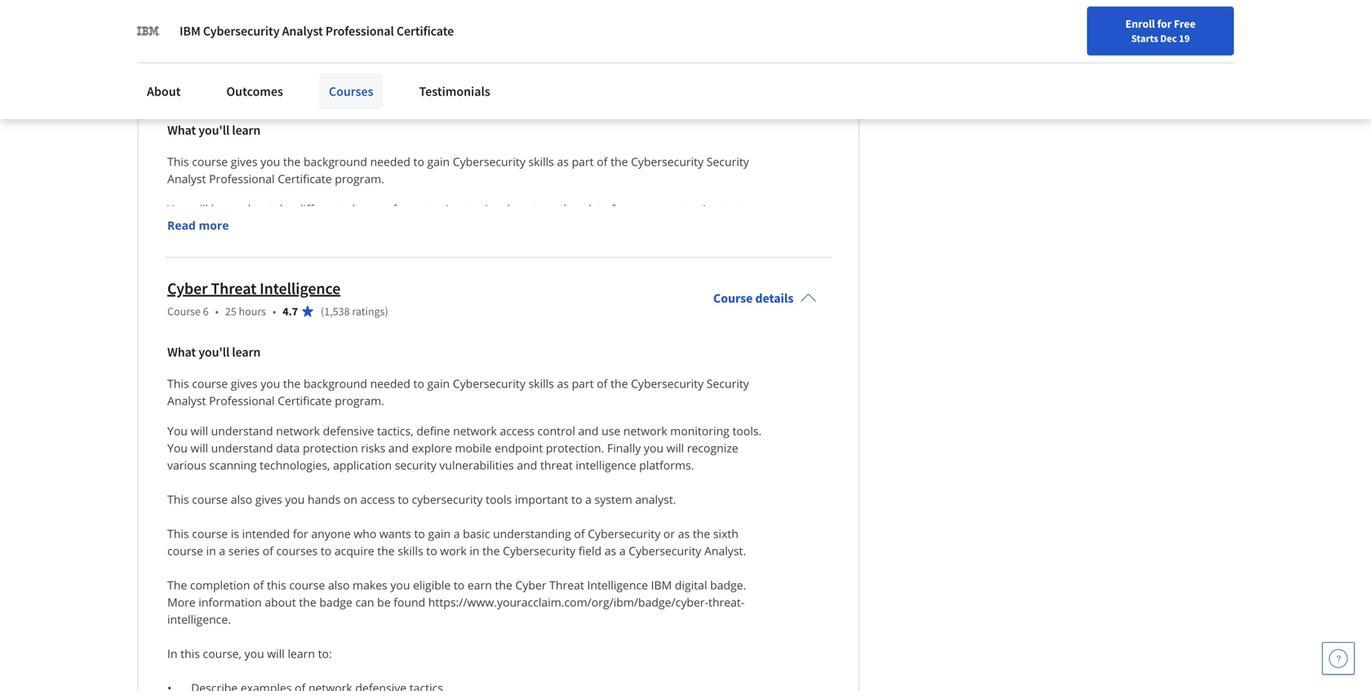 Task type: locate. For each thing, give the bounding box(es) containing it.
program.
[[335, 171, 384, 186], [335, 393, 384, 408]]

describe inside you will understand network defensive tactics, define network access control and use network monitoring tools. you will understand data protection risks and explore mobile endpoint protection. finally you will recognize various scanning technologies, application security vulnerabilities and threat intelligence platforms. this course also gives you hands on access to cybersecurity tools important to a system analyst. this course is intended for anyone who wants to gain a basic understanding of cybersecurity or as the sixth course in a series of courses to acquire the skills to work in the cybersecurity field as a cybersecurity analyst. the completion of this course also makes you eligible to earn the cyber threat intelligence ibm digital badge. more information about the badge can be found https://www.youracclaim.com/org/ibm/badge/cyber-threat- intelligence. in this course, you will learn to: • describe examples of network defensiv
[[191, 680, 238, 691]]

about down power
[[265, 595, 296, 610]]

needed for phases
[[370, 154, 410, 169]]

testimonials link
[[409, 73, 500, 109]]

0 vertical spatial part
[[572, 154, 594, 169]]

phases down gather
[[543, 218, 581, 234]]

dive
[[280, 493, 302, 508]]

0 vertical spatial understanding
[[493, 321, 571, 337]]

professional up more at the left of page
[[209, 171, 275, 186]]

0 vertical spatial in
[[167, 458, 178, 474]]

1 horizontal spatial be
[[531, 390, 545, 405]]

also up https://www.youracclaim.com/org/ibm/badge/penetration-
[[328, 373, 350, 388]]

0 vertical spatial threat
[[211, 278, 256, 299]]

1 vertical spatial phases
[[543, 218, 581, 234]]

1,538
[[324, 304, 350, 319]]

outcomes link
[[217, 73, 293, 109]]

about
[[241, 201, 273, 217], [419, 390, 450, 405], [265, 595, 296, 610]]

what you'll learn down 5
[[167, 122, 261, 138]]

1 vertical spatial ratings
[[352, 304, 385, 319]]

1 eligible from the top
[[413, 373, 451, 388]]

security for you will learn about the different phases of penetration testing, how to gather data for your penetration test and popular penetration testing tools.  furthermore, you will learn the phases of an incident response, important documentation to collect, and the components of an incident response policy and team.  finally, you will learn key steps in the forensic process and important data to collect. this course also gives you a first look at scripting and the importance to a system analyst. this course is intended for anyone who wants to gain a basic understanding of cybersecurity or as the fifth course in a series of courses to acquire the skills to work in the cybersecurity field as a cybersecurity analyst. the completion of this course also makes you eligible to earn the penetration testing, incident response and forensics ibm digital badge.  more information about the badge can be found https://www.youracclaim.com/org/ibm/badge/penetration-testing-incident-response-and-forensics. in this course you will learn to: • describe penetration testing tools and the benefits to an organization • describe a deep dive into incident response techniques and tools • describe digital forensics and digital evidence. • discuss the power of scripting.
[[707, 154, 749, 169]]

course inside course details dropdown button
[[713, 290, 753, 306]]

1 part from the top
[[572, 154, 594, 169]]

threat up 25
[[211, 278, 256, 299]]

threat-
[[708, 595, 745, 610]]

basic inside you will learn about the different phases of penetration testing, how to gather data for your penetration test and popular penetration testing tools.  furthermore, you will learn the phases of an incident response, important documentation to collect, and the components of an incident response policy and team.  finally, you will learn key steps in the forensic process and important data to collect. this course also gives you a first look at scripting and the importance to a system analyst. this course is intended for anyone who wants to gain a basic understanding of cybersecurity or as the fifth course in a series of courses to acquire the skills to work in the cybersecurity field as a cybersecurity analyst. the completion of this course also makes you eligible to earn the penetration testing, incident response and forensics ibm digital badge.  more information about the badge can be found https://www.youracclaim.com/org/ibm/badge/penetration-testing-incident-response-and-forensics. in this course you will learn to: • describe penetration testing tools and the benefits to an organization • describe a deep dive into incident response techniques and tools • describe digital forensics and digital evidence. • discuss the power of scripting.
[[463, 321, 490, 337]]

2 security from the top
[[707, 376, 749, 391]]

1 vertical spatial analyst
[[167, 171, 206, 186]]

in down importance
[[470, 338, 480, 354]]

is left power
[[231, 526, 239, 541]]

use
[[602, 423, 620, 439]]

completion down course 6 • 25 hours •
[[190, 373, 250, 388]]

you inside you will learn about the different phases of penetration testing, how to gather data for your penetration test and popular penetration testing tools.  furthermore, you will learn the phases of an incident response, important documentation to collect, and the components of an incident response policy and team.  finally, you will learn key steps in the forensic process and important data to collect. this course also gives you a first look at scripting and the importance to a system analyst. this course is intended for anyone who wants to gain a basic understanding of cybersecurity or as the fifth course in a series of courses to acquire the skills to work in the cybersecurity field as a cybersecurity analyst. the completion of this course also makes you eligible to earn the penetration testing, incident response and forensics ibm digital badge.  more information about the badge can be found https://www.youracclaim.com/org/ibm/badge/penetration-testing-incident-response-and-forensics. in this course you will learn to: • describe penetration testing tools and the benefits to an organization • describe a deep dive into incident response techniques and tools • describe digital forensics and digital evidence. • discuss the power of scripting.
[[167, 201, 188, 217]]

this course gives you the background needed to gain cybersecurity skills as part of the cybersecurity security analyst professional certificate program.
[[167, 154, 752, 186], [167, 376, 752, 408]]

None search field
[[233, 10, 624, 43]]

what you'll learn down course 6 • 25 hours •
[[167, 344, 261, 360]]

can inside you will learn about the different phases of penetration testing, how to gather data for your penetration test and popular penetration testing tools.  furthermore, you will learn the phases of an incident response, important documentation to collect, and the components of an incident response policy and team.  finally, you will learn key steps in the forensic process and important data to collect. this course also gives you a first look at scripting and the importance to a system analyst. this course is intended for anyone who wants to gain a basic understanding of cybersecurity or as the fifth course in a series of courses to acquire the skills to work in the cybersecurity field as a cybersecurity analyst. the completion of this course also makes you eligible to earn the penetration testing, incident response and forensics ibm digital badge.  more information about the badge can be found https://www.youracclaim.com/org/ibm/badge/penetration-testing-incident-response-and-forensics. in this course you will learn to: • describe penetration testing tools and the benefits to an organization • describe a deep dive into incident response techniques and tools • describe digital forensics and digital evidence. • discuss the power of scripting.
[[510, 390, 528, 405]]

analyst. inside you will understand network defensive tactics, define network access control and use network monitoring tools. you will understand data protection risks and explore mobile endpoint protection. finally you will recognize various scanning technologies, application security vulnerabilities and threat intelligence platforms. this course also gives you hands on access to cybersecurity tools important to a system analyst. this course is intended for anyone who wants to gain a basic understanding of cybersecurity or as the sixth course in a series of courses to acquire the skills to work in the cybersecurity field as a cybersecurity analyst. the completion of this course also makes you eligible to earn the cyber threat intelligence ibm digital badge. more information about the badge can be found https://www.youracclaim.com/org/ibm/badge/cyber-threat- intelligence. in this course, you will learn to: • describe examples of network defensiv
[[635, 492, 676, 507]]

work inside you will understand network defensive tactics, define network access control and use network monitoring tools. you will understand data protection risks and explore mobile endpoint protection. finally you will recognize various scanning technologies, application security vulnerabilities and threat intelligence platforms. this course also gives you hands on access to cybersecurity tools important to a system analyst. this course is intended for anyone who wants to gain a basic understanding of cybersecurity or as the sixth course in a series of courses to acquire the skills to work in the cybersecurity field as a cybersecurity analyst. the completion of this course also makes you eligible to earn the cyber threat intelligence ibm digital badge. more information about the badge can be found https://www.youracclaim.com/org/ibm/badge/cyber-threat- intelligence. in this course, you will learn to: • describe examples of network defensiv
[[440, 543, 467, 559]]

0 vertical spatial needed
[[370, 154, 410, 169]]

1 horizontal spatial badge.
[[710, 577, 746, 593]]

0 vertical spatial badge
[[474, 390, 507, 405]]

outcomes
[[226, 83, 283, 100]]

field inside you will learn about the different phases of penetration testing, how to gather data for your penetration test and popular penetration testing tools.  furthermore, you will learn the phases of an incident response, important documentation to collect, and the components of an incident response policy and team.  finally, you will learn key steps in the forensic process and important data to collect. this course also gives you a first look at scripting and the importance to a system analyst. this course is intended for anyone who wants to gain a basic understanding of cybersecurity or as the fifth course in a series of courses to acquire the skills to work in the cybersecurity field as a cybersecurity analyst. the completion of this course also makes you eligible to earn the penetration testing, incident response and forensics ibm digital badge.  more information about the badge can be found https://www.youracclaim.com/org/ibm/badge/penetration-testing-incident-response-and-forensics. in this course you will learn to: • describe penetration testing tools and the benefits to an organization • describe a deep dive into incident response techniques and tools • describe digital forensics and digital evidence. • discuss the power of scripting.
[[579, 338, 602, 354]]

2 vertical spatial incident
[[329, 493, 371, 508]]

learn inside you will understand network defensive tactics, define network access control and use network monitoring tools. you will understand data protection risks and explore mobile endpoint protection. finally you will recognize various scanning technologies, application security vulnerabilities and threat intelligence platforms. this course also gives you hands on access to cybersecurity tools important to a system analyst. this course is intended for anyone who wants to gain a basic understanding of cybersecurity or as the sixth course in a series of courses to acquire the skills to work in the cybersecurity field as a cybersecurity analyst. the completion of this course also makes you eligible to earn the cyber threat intelligence ibm digital badge. more information about the badge can be found https://www.youracclaim.com/org/ibm/badge/cyber-threat- intelligence. in this course, you will learn to: • describe examples of network defensiv
[[288, 646, 315, 661]]

1 completion from the top
[[190, 373, 250, 388]]

0 vertical spatial ratings
[[352, 82, 385, 97]]

courses
[[276, 338, 318, 354], [276, 543, 318, 559]]

1 the from the top
[[167, 373, 187, 388]]

this left scanning
[[180, 458, 200, 474]]

2 completion from the top
[[190, 577, 250, 593]]

analyst
[[282, 23, 323, 39], [167, 171, 206, 186], [167, 393, 206, 408]]

understanding down organization
[[493, 526, 571, 541]]

1 vertical spatial courses
[[276, 543, 318, 559]]

2 this course gives you the background needed to gain cybersecurity skills as part of the cybersecurity security analyst professional certificate program. from the top
[[167, 376, 752, 408]]

completion up intelligence.
[[190, 577, 250, 593]]

gain inside you will learn about the different phases of penetration testing, how to gather data for your penetration test and popular penetration testing tools.  furthermore, you will learn the phases of an incident response, important documentation to collect, and the components of an incident response policy and team.  finally, you will learn key steps in the forensic process and important data to collect. this course also gives you a first look at scripting and the importance to a system analyst. this course is intended for anyone who wants to gain a basic understanding of cybersecurity or as the fifth course in a series of courses to acquire the skills to work in the cybersecurity field as a cybersecurity analyst. the completion of this course also makes you eligible to earn the penetration testing, incident response and forensics ibm digital badge.  more information about the badge can be found https://www.youracclaim.com/org/ibm/badge/penetration-testing-incident-response-and-forensics. in this course you will learn to: • describe penetration testing tools and the benefits to an organization • describe a deep dive into incident response techniques and tools • describe digital forensics and digital evidence. • discuss the power of scripting.
[[428, 321, 451, 337]]

system inside you will learn about the different phases of penetration testing, how to gather data for your penetration test and popular penetration testing tools.  furthermore, you will learn the phases of an incident response, important documentation to collect, and the components of an incident response policy and team.  finally, you will learn key steps in the forensic process and important data to collect. this course also gives you a first look at scripting and the importance to a system analyst. this course is intended for anyone who wants to gain a basic understanding of cybersecurity or as the fifth course in a series of courses to acquire the skills to work in the cybersecurity field as a cybersecurity analyst. the completion of this course also makes you eligible to earn the penetration testing, incident response and forensics ibm digital badge.  more information about the badge can be found https://www.youracclaim.com/org/ibm/badge/penetration-testing-incident-response-and-forensics. in this course you will learn to: • describe penetration testing tools and the benefits to an organization • describe a deep dive into incident response techniques and tools • describe digital forensics and digital evidence. • discuss the power of scripting.
[[560, 287, 598, 302]]

1 series from the top
[[228, 338, 260, 354]]

1 vertical spatial response
[[671, 373, 723, 388]]

2 program. from the top
[[335, 393, 384, 408]]

part for gather
[[572, 154, 594, 169]]

your
[[630, 201, 654, 217]]

0 horizontal spatial forensics
[[167, 390, 217, 405]]

2 vertical spatial about
[[265, 595, 296, 610]]

2 makes from the top
[[353, 577, 387, 593]]

1 horizontal spatial response
[[671, 373, 723, 388]]

what you'll learn for penetration
[[167, 122, 261, 138]]

2 you'll from the top
[[199, 344, 230, 360]]

2 is from the top
[[231, 526, 239, 541]]

earn inside you will understand network defensive tactics, define network access control and use network monitoring tools. you will understand data protection risks and explore mobile endpoint protection. finally you will recognize various scanning technologies, application security vulnerabilities and threat intelligence platforms. this course also gives you hands on access to cybersecurity tools important to a system analyst. this course is intended for anyone who wants to gain a basic understanding of cybersecurity or as the sixth course in a series of courses to acquire the skills to work in the cybersecurity field as a cybersecurity analyst. the completion of this course also makes you eligible to earn the cyber threat intelligence ibm digital badge. more information about the badge can be found https://www.youracclaim.com/org/ibm/badge/cyber-threat- intelligence. in this course, you will learn to: • describe examples of network defensiv
[[468, 577, 492, 593]]

field
[[579, 338, 602, 354], [579, 543, 602, 559]]

and-
[[620, 407, 644, 422]]

0 vertical spatial response
[[551, 235, 601, 251]]

professional
[[325, 23, 394, 39], [209, 171, 275, 186], [209, 393, 275, 408]]

response up 2,165 ratings
[[370, 56, 437, 77]]

testing,
[[252, 56, 307, 77], [581, 373, 622, 388]]

badge. inside you will understand network defensive tactics, define network access control and use network monitoring tools. you will understand data protection risks and explore mobile endpoint protection. finally you will recognize various scanning technologies, application security vulnerabilities and threat intelligence platforms. this course also gives you hands on access to cybersecurity tools important to a system analyst. this course is intended for anyone who wants to gain a basic understanding of cybersecurity or as the sixth course in a series of courses to acquire the skills to work in the cybersecurity field as a cybersecurity analyst. the completion of this course also makes you eligible to earn the cyber threat intelligence ibm digital badge. more information about the badge can be found https://www.youracclaim.com/org/ibm/badge/cyber-threat- intelligence. in this course, you will learn to: • describe examples of network defensiv
[[710, 577, 746, 593]]

testing, up response-
[[581, 373, 622, 388]]

response down gather
[[551, 235, 601, 251]]

is down 25
[[231, 321, 239, 337]]

intended down 4.7
[[242, 321, 290, 337]]

analyst up various
[[167, 393, 206, 408]]

1 vertical spatial system
[[595, 492, 632, 507]]

an down testing,
[[489, 235, 503, 251]]

incident up 2,165
[[310, 56, 367, 77]]

tools
[[345, 475, 372, 491], [486, 492, 512, 507], [511, 493, 538, 508]]

testing, up 4.6 in the top left of the page
[[252, 56, 307, 77]]

1 who from the top
[[354, 321, 377, 337]]

analyst. inside you will learn about the different phases of penetration testing, how to gather data for your penetration test and popular penetration testing tools.  furthermore, you will learn the phases of an incident response, important documentation to collect, and the components of an incident response policy and team.  finally, you will learn key steps in the forensic process and important data to collect. this course also gives you a first look at scripting and the importance to a system analyst. this course is intended for anyone who wants to gain a basic understanding of cybersecurity or as the fifth course in a series of courses to acquire the skills to work in the cybersecurity field as a cybersecurity analyst. the completion of this course also makes you eligible to earn the penetration testing, incident response and forensics ibm digital badge.  more information about the badge can be found https://www.youracclaim.com/org/ibm/badge/penetration-testing-incident-response-and-forensics. in this course you will learn to: • describe penetration testing tools and the benefits to an organization • describe a deep dive into incident response techniques and tools • describe digital forensics and digital evidence. • discuss the power of scripting.
[[601, 287, 641, 302]]

threat
[[211, 278, 256, 299], [549, 577, 584, 593]]

mobile
[[455, 440, 492, 456]]

data inside you will understand network defensive tactics, define network access control and use network monitoring tools. you will understand data protection risks and explore mobile endpoint protection. finally you will recognize various scanning technologies, application security vulnerabilities and threat intelligence platforms. this course also gives you hands on access to cybersecurity tools important to a system analyst. this course is intended for anyone who wants to gain a basic understanding of cybersecurity or as the sixth course in a series of courses to acquire the skills to work in the cybersecurity field as a cybersecurity analyst. the completion of this course also makes you eligible to earn the cyber threat intelligence ibm digital badge. more information about the badge can be found https://www.youracclaim.com/org/ibm/badge/cyber-threat- intelligence. in this course, you will learn to: • describe examples of network defensiv
[[276, 440, 300, 456]]

network down https://www.youracclaim.com/org/ibm/badge/penetration-
[[276, 423, 320, 439]]

1 is from the top
[[231, 321, 239, 337]]

2 earn from the top
[[468, 577, 492, 593]]

0 vertical spatial makes
[[353, 373, 387, 388]]

1 work from the top
[[440, 338, 467, 354]]

to
[[413, 154, 424, 169], [533, 201, 544, 217], [308, 235, 319, 251], [500, 253, 511, 268], [537, 287, 548, 302], [414, 321, 425, 337], [321, 338, 332, 354], [426, 338, 437, 354], [454, 373, 465, 388], [413, 376, 424, 391], [464, 475, 475, 491], [398, 492, 409, 507], [571, 492, 582, 507], [414, 526, 425, 541], [321, 543, 332, 559], [426, 543, 437, 559], [454, 577, 465, 593]]

2 needed from the top
[[370, 376, 410, 391]]

2 vertical spatial you
[[167, 440, 188, 456]]

1 acquire from the top
[[335, 338, 374, 354]]

1 vertical spatial hours
[[239, 304, 266, 319]]

1 basic from the top
[[463, 321, 490, 337]]

2 this from the top
[[167, 287, 189, 302]]

course 6 • 25 hours •
[[167, 304, 276, 319]]

certificate up different
[[278, 171, 332, 186]]

needed up tactics,
[[370, 376, 410, 391]]

needed
[[370, 154, 410, 169], [370, 376, 410, 391]]

information up tactics,
[[353, 390, 416, 405]]

1 vertical spatial you'll
[[199, 344, 230, 360]]

tools.
[[340, 218, 369, 234], [733, 423, 762, 439]]

understanding inside you will understand network defensive tactics, define network access control and use network monitoring tools. you will understand data protection risks and explore mobile endpoint protection. finally you will recognize various scanning technologies, application security vulnerabilities and threat intelligence platforms. this course also gives you hands on access to cybersecurity tools important to a system analyst. this course is intended for anyone who wants to gain a basic understanding of cybersecurity or as the sixth course in a series of courses to acquire the skills to work in the cybersecurity field as a cybersecurity analyst. the completion of this course also makes you eligible to earn the cyber threat intelligence ibm digital badge. more information about the badge can be found https://www.youracclaim.com/org/ibm/badge/cyber-threat- intelligence. in this course, you will learn to: • describe examples of network defensiv
[[493, 526, 571, 541]]

as
[[557, 154, 569, 169], [678, 321, 690, 337], [605, 338, 616, 354], [557, 376, 569, 391], [678, 526, 690, 541], [605, 543, 616, 559]]

2 vertical spatial analyst
[[167, 393, 206, 408]]

1 vertical spatial what you'll learn
[[167, 344, 261, 360]]

1 what you'll learn from the top
[[167, 122, 261, 138]]

makes down scripting.
[[353, 577, 387, 593]]

ibm inside you will learn about the different phases of penetration testing, how to gather data for your penetration test and popular penetration testing tools.  furthermore, you will learn the phases of an incident response, important documentation to collect, and the components of an incident response policy and team.  finally, you will learn key steps in the forensic process and important data to collect. this course also gives you a first look at scripting and the importance to a system analyst. this course is intended for anyone who wants to gain a basic understanding of cybersecurity or as the fifth course in a series of courses to acquire the skills to work in the cybersecurity field as a cybersecurity analyst. the completion of this course also makes you eligible to earn the penetration testing, incident response and forensics ibm digital badge.  more information about the badge can be found https://www.youracclaim.com/org/ibm/badge/penetration-testing-incident-response-and-forensics. in this course you will learn to: • describe penetration testing tools and the benefits to an organization • describe a deep dive into incident response techniques and tools • describe digital forensics and digital evidence. • discuss the power of scripting.
[[220, 390, 241, 405]]

2 you from the top
[[167, 423, 188, 439]]

penetration up the deep
[[241, 475, 303, 491]]

more up intelligence.
[[167, 595, 196, 610]]

who
[[354, 321, 377, 337], [354, 526, 377, 541]]

also down scanning
[[231, 492, 252, 507]]

1 vertical spatial more
[[167, 595, 196, 610]]

2 wants from the top
[[379, 526, 411, 541]]

0 vertical spatial found
[[548, 390, 580, 405]]

learn up examples
[[288, 646, 315, 661]]

you'll down course 6 • 25 hours •
[[199, 344, 230, 360]]

part up response-
[[572, 376, 594, 391]]

2,165 ratings
[[324, 82, 385, 97]]

anyone down 'hands'
[[311, 526, 351, 541]]

important down components
[[417, 253, 471, 268]]

components
[[406, 235, 473, 251]]

0 vertical spatial security
[[707, 154, 749, 169]]

2 work from the top
[[440, 543, 467, 559]]

1 understanding from the top
[[493, 321, 571, 337]]

can inside you will understand network defensive tactics, define network access control and use network monitoring tools. you will understand data protection risks and explore mobile endpoint protection. finally you will recognize various scanning technologies, application security vulnerabilities and threat intelligence platforms. this course also gives you hands on access to cybersecurity tools important to a system analyst. this course is intended for anyone who wants to gain a basic understanding of cybersecurity or as the sixth course in a series of courses to acquire the skills to work in the cybersecurity field as a cybersecurity analyst. the completion of this course also makes you eligible to earn the cyber threat intelligence ibm digital badge. more information about the badge can be found https://www.youracclaim.com/org/ibm/badge/cyber-threat- intelligence. in this course, you will learn to: • describe examples of network defensiv
[[355, 595, 374, 610]]

as up response-
[[605, 338, 616, 354]]

eligible down evidence.
[[413, 577, 451, 593]]

testing-
[[481, 407, 521, 422]]

1 horizontal spatial incident
[[506, 235, 548, 251]]

enroll for free starts dec 19
[[1126, 16, 1196, 45]]

program. up different
[[335, 171, 384, 186]]

monitoring
[[670, 423, 730, 439]]

field inside you will understand network defensive tactics, define network access control and use network monitoring tools. you will understand data protection risks and explore mobile endpoint protection. finally you will recognize various scanning technologies, application security vulnerabilities and threat intelligence platforms. this course also gives you hands on access to cybersecurity tools important to a system analyst. this course is intended for anyone who wants to gain a basic understanding of cybersecurity or as the sixth course in a series of courses to acquire the skills to work in the cybersecurity field as a cybersecurity analyst. the completion of this course also makes you eligible to earn the cyber threat intelligence ibm digital badge. more information about the badge can be found https://www.youracclaim.com/org/ibm/badge/cyber-threat- intelligence. in this course, you will learn to: • describe examples of network defensiv
[[579, 543, 602, 559]]

makes
[[353, 373, 387, 388], [353, 577, 387, 593]]

1 vertical spatial earn
[[468, 577, 492, 593]]

1 earn from the top
[[468, 373, 492, 388]]

needed for define
[[370, 376, 410, 391]]

1 vertical spatial anyone
[[311, 526, 351, 541]]

badge.
[[280, 390, 316, 405], [710, 577, 746, 593]]

define
[[417, 423, 450, 439]]

0 vertical spatial is
[[231, 321, 239, 337]]

2 analyst. from the top
[[704, 543, 746, 559]]

course for course details
[[713, 290, 753, 306]]

analyst up read
[[167, 171, 206, 186]]

course
[[167, 82, 201, 97], [713, 290, 753, 306], [167, 304, 201, 319]]

0 horizontal spatial response
[[374, 493, 424, 508]]

completion
[[190, 373, 250, 388], [190, 577, 250, 593]]

1 horizontal spatial data
[[474, 253, 497, 268]]

2 anyone from the top
[[311, 526, 351, 541]]

penetration up documentation
[[235, 218, 298, 234]]

1 security from the top
[[707, 154, 749, 169]]

basic down importance
[[463, 321, 490, 337]]

as up "https://www.youracclaim.com/org/ibm/badge/cyber-"
[[605, 543, 616, 559]]

1 this course gives you the background needed to gain cybersecurity skills as part of the cybersecurity security analyst professional certificate program. from the top
[[167, 154, 752, 186]]

security
[[395, 457, 436, 473]]

makes inside you will understand network defensive tactics, define network access control and use network monitoring tools. you will understand data protection risks and explore mobile endpoint protection. finally you will recognize various scanning technologies, application security vulnerabilities and threat intelligence platforms. this course also gives you hands on access to cybersecurity tools important to a system analyst. this course is intended for anyone who wants to gain a basic understanding of cybersecurity or as the sixth course in a series of courses to acquire the skills to work in the cybersecurity field as a cybersecurity analyst. the completion of this course also makes you eligible to earn the cyber threat intelligence ibm digital badge. more information about the badge can be found https://www.youracclaim.com/org/ibm/badge/cyber-threat- intelligence. in this course, you will learn to: • describe examples of network defensiv
[[353, 577, 387, 593]]

0 vertical spatial penetration
[[167, 56, 249, 77]]

2 acquire from the top
[[335, 543, 374, 559]]

• inside you will understand network defensive tactics, define network access control and use network monitoring tools. you will understand data protection risks and explore mobile endpoint protection. finally you will recognize various scanning technologies, application security vulnerabilities and threat intelligence platforms. this course also gives you hands on access to cybersecurity tools important to a system analyst. this course is intended for anyone who wants to gain a basic understanding of cybersecurity or as the sixth course in a series of courses to acquire the skills to work in the cybersecurity field as a cybersecurity analyst. the completion of this course also makes you eligible to earn the cyber threat intelligence ibm digital badge. more information about the badge can be found https://www.youracclaim.com/org/ibm/badge/cyber-threat- intelligence. in this course, you will learn to: • describe examples of network defensiv
[[167, 680, 172, 691]]

2 part from the top
[[572, 376, 594, 391]]

analyst. down sixth
[[704, 543, 746, 559]]

courses down power
[[276, 543, 318, 559]]

and left the popular
[[167, 218, 188, 234]]

you up the forensics
[[285, 492, 305, 507]]

1 vertical spatial this course gives you the background needed to gain cybersecurity skills as part of the cybersecurity security analyst professional certificate program.
[[167, 376, 752, 408]]

0 vertical spatial badge.
[[280, 390, 316, 405]]

2 understanding from the top
[[493, 526, 571, 541]]

gives inside you will understand network defensive tactics, define network access control and use network monitoring tools. you will understand data protection risks and explore mobile endpoint protection. finally you will recognize various scanning technologies, application security vulnerabilities and threat intelligence platforms. this course also gives you hands on access to cybersecurity tools important to a system analyst. this course is intended for anyone who wants to gain a basic understanding of cybersecurity or as the sixth course in a series of courses to acquire the skills to work in the cybersecurity field as a cybersecurity analyst. the completion of this course also makes you eligible to earn the cyber threat intelligence ibm digital badge. more information about the badge can be found https://www.youracclaim.com/org/ibm/badge/cyber-threat- intelligence. in this course, you will learn to: • describe examples of network defensiv
[[255, 492, 282, 507]]

0 vertical spatial incident
[[310, 56, 367, 77]]

0 vertical spatial can
[[510, 390, 528, 405]]

4 describe from the top
[[191, 680, 238, 691]]

work inside you will learn about the different phases of penetration testing, how to gather data for your penetration test and popular penetration testing tools.  furthermore, you will learn the phases of an incident response, important documentation to collect, and the components of an incident response policy and team.  finally, you will learn key steps in the forensic process and important data to collect. this course also gives you a first look at scripting and the importance to a system analyst. this course is intended for anyone who wants to gain a basic understanding of cybersecurity or as the fifth course in a series of courses to acquire the skills to work in the cybersecurity field as a cybersecurity analyst. the completion of this course also makes you eligible to earn the penetration testing, incident response and forensics ibm digital badge.  more information about the badge can be found https://www.youracclaim.com/org/ibm/badge/penetration-testing-incident-response-and-forensics. in this course you will learn to: • describe penetration testing tools and the benefits to an organization • describe a deep dive into incident response techniques and tools • describe digital forensics and digital evidence. • discuss the power of scripting.
[[440, 338, 467, 354]]

series
[[228, 338, 260, 354], [228, 543, 260, 559]]

you'll for cyber
[[199, 344, 230, 360]]

( 1,538 ratings )
[[321, 304, 388, 319]]

1 horizontal spatial phases
[[543, 218, 581, 234]]

1 hours from the top
[[239, 82, 266, 97]]

2 intended from the top
[[242, 526, 290, 541]]

0 vertical spatial you'll
[[199, 122, 230, 138]]

information up intelligence.
[[199, 595, 262, 610]]

2 courses from the top
[[276, 543, 318, 559]]

an down vulnerabilities
[[478, 475, 492, 491]]

this course gives you the background needed to gain cybersecurity skills as part of the cybersecurity security analyst professional certificate program. for penetration
[[167, 154, 752, 186]]

1 needed from the top
[[370, 154, 410, 169]]

certificate for tactics,
[[278, 393, 332, 408]]

this course gives you the background needed to gain cybersecurity skills as part of the cybersecurity security analyst professional certificate program. up define
[[167, 376, 752, 408]]

1 horizontal spatial threat
[[549, 577, 584, 593]]

0 vertical spatial system
[[560, 287, 598, 302]]

course left 5
[[167, 82, 201, 97]]

wants down evidence.
[[379, 526, 411, 541]]

1 vertical spatial can
[[355, 595, 374, 610]]

1 you from the top
[[167, 201, 188, 217]]

1 wants from the top
[[379, 321, 411, 337]]

series down power
[[228, 543, 260, 559]]

will
[[191, 201, 208, 217], [472, 218, 490, 234], [167, 253, 185, 268], [191, 423, 208, 439], [191, 440, 208, 456], [667, 440, 684, 456], [264, 458, 282, 474], [267, 646, 285, 661]]

gain
[[427, 154, 450, 169], [428, 321, 451, 337], [427, 376, 450, 391], [428, 526, 451, 541]]

1 vertical spatial background
[[304, 376, 367, 391]]

acquire inside you will learn about the different phases of penetration testing, how to gather data for your penetration test and popular penetration testing tools.  furthermore, you will learn the phases of an incident response, important documentation to collect, and the components of an incident response policy and team.  finally, you will learn key steps in the forensic process and important data to collect. this course also gives you a first look at scripting and the importance to a system analyst. this course is intended for anyone who wants to gain a basic understanding of cybersecurity or as the fifth course in a series of courses to acquire the skills to work in the cybersecurity field as a cybersecurity analyst. the completion of this course also makes you eligible to earn the penetration testing, incident response and forensics ibm digital badge.  more information about the badge can be found https://www.youracclaim.com/org/ibm/badge/penetration-testing-incident-response-and-forensics. in this course you will learn to: • describe penetration testing tools and the benefits to an organization • describe a deep dive into incident response techniques and tools • describe digital forensics and digital evidence. • discuss the power of scripting.
[[335, 338, 374, 354]]

0 vertical spatial information
[[353, 390, 416, 405]]

the
[[283, 154, 301, 169], [611, 154, 628, 169], [276, 201, 293, 217], [523, 218, 540, 234], [385, 235, 403, 251], [283, 253, 301, 268], [452, 287, 469, 302], [693, 321, 710, 337], [377, 338, 395, 354], [482, 338, 500, 354], [495, 373, 512, 388], [283, 376, 301, 391], [611, 376, 628, 391], [453, 390, 471, 405], [398, 475, 415, 491], [693, 526, 710, 541], [234, 527, 252, 542], [377, 543, 395, 559], [482, 543, 500, 559], [495, 577, 512, 593], [299, 595, 316, 610]]

more inside you will learn about the different phases of penetration testing, how to gather data for your penetration test and popular penetration testing tools.  furthermore, you will learn the phases of an incident response, important documentation to collect, and the components of an incident response policy and team.  finally, you will learn key steps in the forensic process and important data to collect. this course also gives you a first look at scripting and the importance to a system analyst. this course is intended for anyone who wants to gain a basic understanding of cybersecurity or as the fifth course in a series of courses to acquire the skills to work in the cybersecurity field as a cybersecurity analyst. the completion of this course also makes you eligible to earn the penetration testing, incident response and forensics ibm digital badge.  more information about the badge can be found https://www.youracclaim.com/org/ibm/badge/penetration-testing-incident-response-and-forensics. in this course you will learn to: • describe penetration testing tools and the benefits to an organization • describe a deep dive into incident response techniques and tools • describe digital forensics and digital evidence. • discuss the power of scripting.
[[322, 390, 350, 405]]

learn down how
[[493, 218, 520, 234]]

badge. up https://www.youracclaim.com/org/ibm/badge/penetration-
[[280, 390, 316, 405]]

testimonials
[[419, 83, 490, 100]]

skills down evidence.
[[398, 543, 423, 559]]

eligible inside you will understand network defensive tactics, define network access control and use network monitoring tools. you will understand data protection risks and explore mobile endpoint protection. finally you will recognize various scanning technologies, application security vulnerabilities and threat intelligence platforms. this course also gives you hands on access to cybersecurity tools important to a system analyst. this course is intended for anyone who wants to gain a basic understanding of cybersecurity or as the sixth course in a series of courses to acquire the skills to work in the cybersecurity field as a cybersecurity analyst. the completion of this course also makes you eligible to earn the cyber threat intelligence ibm digital badge. more information about the badge can be found https://www.youracclaim.com/org/ibm/badge/cyber-threat- intelligence. in this course, you will learn to: • describe examples of network defensiv
[[413, 577, 451, 593]]

2 who from the top
[[354, 526, 377, 541]]

2 background from the top
[[304, 376, 367, 391]]

security for you will understand network defensive tactics, define network access control and use network monitoring tools. you will understand data protection risks and explore mobile endpoint protection. finally you will recognize various scanning technologies, application security vulnerabilities and threat intelligence platforms. this course also gives you hands on access to cybersecurity tools important to a system analyst. this course is intended for anyone who wants to gain a basic understanding of cybersecurity or as the sixth course in a series of courses to acquire the skills to work in the cybersecurity field as a cybersecurity analyst. the completion of this course also makes you eligible to earn the cyber threat intelligence ibm digital badge. more information about the badge can be found https://www.youracclaim.com/org/ibm/badge/cyber-threat- intelligence. in this course, you will learn to: • describe examples of network defensiv
[[707, 376, 749, 391]]

1 or from the top
[[664, 321, 675, 337]]

course,
[[203, 646, 242, 661]]

1 field from the top
[[579, 338, 602, 354]]

course up fifth in the top right of the page
[[713, 290, 753, 306]]

0 horizontal spatial tools.
[[340, 218, 369, 234]]

this up https://www.youracclaim.com/org/ibm/badge/penetration-
[[267, 373, 286, 388]]

1 horizontal spatial information
[[353, 390, 416, 405]]

0 horizontal spatial found
[[394, 595, 425, 610]]

0 vertical spatial what you'll learn
[[167, 122, 261, 138]]

0 vertical spatial program.
[[335, 171, 384, 186]]

is inside you will understand network defensive tactics, define network access control and use network monitoring tools. you will understand data protection risks and explore mobile endpoint protection. finally you will recognize various scanning technologies, application security vulnerabilities and threat intelligence platforms. this course also gives you hands on access to cybersecurity tools important to a system analyst. this course is intended for anyone who wants to gain a basic understanding of cybersecurity or as the sixth course in a series of courses to acquire the skills to work in the cybersecurity field as a cybersecurity analyst. the completion of this course also makes you eligible to earn the cyber threat intelligence ibm digital badge. more information about the badge can be found https://www.youracclaim.com/org/ibm/badge/cyber-threat- intelligence. in this course, you will learn to: • describe examples of network defensiv
[[231, 526, 239, 541]]

1 vertical spatial what
[[167, 344, 196, 360]]

important down the 'read more'
[[167, 235, 221, 251]]

part up gather
[[572, 154, 594, 169]]

0 horizontal spatial data
[[276, 440, 300, 456]]

field up response-
[[579, 338, 602, 354]]

incident
[[614, 218, 657, 234], [506, 235, 548, 251], [329, 493, 371, 508]]

course for course 5
[[167, 82, 201, 97]]

program. for tactics,
[[335, 393, 384, 408]]

skills
[[528, 154, 554, 169], [398, 338, 423, 354], [528, 376, 554, 391], [398, 543, 423, 559]]

you
[[167, 201, 188, 217], [167, 423, 188, 439], [167, 440, 188, 456]]

anyone inside you will understand network defensive tactics, define network access control and use network monitoring tools. you will understand data protection risks and explore mobile endpoint protection. finally you will recognize various scanning technologies, application security vulnerabilities and threat intelligence platforms. this course also gives you hands on access to cybersecurity tools important to a system analyst. this course is intended for anyone who wants to gain a basic understanding of cybersecurity or as the sixth course in a series of courses to acquire the skills to work in the cybersecurity field as a cybersecurity analyst. the completion of this course also makes you eligible to earn the cyber threat intelligence ibm digital badge. more information about the badge can be found https://www.youracclaim.com/org/ibm/badge/cyber-threat- intelligence. in this course, you will learn to: • describe examples of network defensiv
[[311, 526, 351, 541]]

0 horizontal spatial threat
[[211, 278, 256, 299]]

1 vertical spatial who
[[354, 526, 377, 541]]

0 vertical spatial analyst.
[[704, 338, 746, 354]]

documentation
[[224, 235, 305, 251]]

0 horizontal spatial phases
[[345, 201, 383, 217]]

you up 4.7
[[285, 287, 305, 302]]

0 vertical spatial cyber
[[167, 278, 208, 299]]

2 eligible from the top
[[413, 577, 451, 593]]

0 vertical spatial completion
[[190, 373, 250, 388]]

0 vertical spatial you
[[167, 201, 188, 217]]

1 horizontal spatial tools.
[[733, 423, 762, 439]]

forensics inside you will learn about the different phases of penetration testing, how to gather data for your penetration test and popular penetration testing tools.  furthermore, you will learn the phases of an incident response, important documentation to collect, and the components of an incident response policy and team.  finally, you will learn key steps in the forensic process and important data to collect. this course also gives you a first look at scripting and the importance to a system analyst. this course is intended for anyone who wants to gain a basic understanding of cybersecurity or as the fifth course in a series of courses to acquire the skills to work in the cybersecurity field as a cybersecurity analyst. the completion of this course also makes you eligible to earn the penetration testing, incident response and forensics ibm digital badge.  more information about the badge can be found https://www.youracclaim.com/org/ibm/badge/penetration-testing-incident-response-and-forensics. in this course you will learn to: • describe penetration testing tools and the benefits to an organization • describe a deep dive into incident response techniques and tools • describe digital forensics and digital evidence. • discuss the power of scripting.
[[167, 390, 217, 405]]

0 vertical spatial this course gives you the background needed to gain cybersecurity skills as part of the cybersecurity security analyst professional certificate program.
[[167, 154, 752, 186]]

power
[[254, 527, 288, 542]]

protection.
[[546, 440, 604, 456]]

•
[[273, 82, 276, 97], [215, 304, 219, 319], [273, 304, 276, 319], [167, 475, 172, 491], [167, 493, 172, 508], [167, 510, 172, 525], [167, 527, 172, 542], [167, 680, 172, 691]]

response up evidence.
[[374, 493, 424, 508]]

1 vertical spatial data
[[474, 253, 497, 268]]

endpoint
[[495, 440, 543, 456]]

intelligence up "https://www.youracclaim.com/org/ibm/badge/cyber-"
[[587, 577, 648, 593]]

0 vertical spatial access
[[500, 423, 534, 439]]

1 anyone from the top
[[311, 321, 351, 337]]

you will understand network defensive tactics, define network access control and use network monitoring tools. you will understand data protection risks and explore mobile endpoint protection. finally you will recognize various scanning technologies, application security vulnerabilities and threat intelligence platforms. this course also gives you hands on access to cybersecurity tools important to a system analyst. this course is intended for anyone who wants to gain a basic understanding of cybersecurity or as the sixth course in a series of courses to acquire the skills to work in the cybersecurity field as a cybersecurity analyst. the completion of this course also makes you eligible to earn the cyber threat intelligence ibm digital badge. more information about the badge can be found https://www.youracclaim.com/org/ibm/badge/cyber-threat- intelligence. in this course, you will learn to: • describe examples of network defensiv
[[167, 423, 765, 691]]

2 the from the top
[[167, 577, 187, 593]]

about inside you will understand network defensive tactics, define network access control and use network monitoring tools. you will understand data protection risks and explore mobile endpoint protection. finally you will recognize various scanning technologies, application security vulnerabilities and threat intelligence platforms. this course also gives you hands on access to cybersecurity tools important to a system analyst. this course is intended for anyone who wants to gain a basic understanding of cybersecurity or as the sixth course in a series of courses to acquire the skills to work in the cybersecurity field as a cybersecurity analyst. the completion of this course also makes you eligible to earn the cyber threat intelligence ibm digital badge. more information about the badge can be found https://www.youracclaim.com/org/ibm/badge/cyber-threat- intelligence. in this course, you will learn to: • describe examples of network defensiv
[[265, 595, 296, 610]]

1 vertical spatial wants
[[379, 526, 411, 541]]

you'll
[[199, 122, 230, 138], [199, 344, 230, 360]]

1 horizontal spatial can
[[510, 390, 528, 405]]

phases
[[345, 201, 383, 217], [543, 218, 581, 234]]

testing down different
[[301, 218, 337, 234]]

0 horizontal spatial important
[[167, 235, 221, 251]]

acquire
[[335, 338, 374, 354], [335, 543, 374, 559]]

or left fifth in the top right of the page
[[664, 321, 675, 337]]

1 vertical spatial makes
[[353, 577, 387, 593]]

1 vertical spatial penetration
[[515, 373, 578, 388]]

1 vertical spatial analyst.
[[704, 543, 746, 559]]

penetration testing, incident response and forensics link
[[167, 56, 536, 77]]

skills inside you will understand network defensive tactics, define network access control and use network monitoring tools. you will understand data protection risks and explore mobile endpoint protection. finally you will recognize various scanning technologies, application security vulnerabilities and threat intelligence platforms. this course also gives you hands on access to cybersecurity tools important to a system analyst. this course is intended for anyone who wants to gain a basic understanding of cybersecurity or as the sixth course in a series of courses to acquire the skills to work in the cybersecurity field as a cybersecurity analyst. the completion of this course also makes you eligible to earn the cyber threat intelligence ibm digital badge. more information about the badge can be found https://www.youracclaim.com/org/ibm/badge/cyber-threat- intelligence. in this course, you will learn to: • describe examples of network defensiv
[[398, 543, 423, 559]]

2 vertical spatial data
[[276, 440, 300, 456]]

1 horizontal spatial cyber
[[515, 577, 546, 593]]

2 or from the top
[[664, 526, 675, 541]]

certificate
[[397, 23, 454, 39], [278, 171, 332, 186], [278, 393, 332, 408]]

analyst. inside you will understand network defensive tactics, define network access control and use network monitoring tools. you will understand data protection risks and explore mobile endpoint protection. finally you will recognize various scanning technologies, application security vulnerabilities and threat intelligence platforms. this course also gives you hands on access to cybersecurity tools important to a system analyst. this course is intended for anyone who wants to gain a basic understanding of cybersecurity or as the sixth course in a series of courses to acquire the skills to work in the cybersecurity field as a cybersecurity analyst. the completion of this course also makes you eligible to earn the cyber threat intelligence ibm digital badge. more information about the badge can be found https://www.youracclaim.com/org/ibm/badge/cyber-threat- intelligence. in this course, you will learn to: • describe examples of network defensiv
[[704, 543, 746, 559]]

0 horizontal spatial intelligence
[[260, 278, 341, 299]]

2 what you'll learn from the top
[[167, 344, 261, 360]]

1 background from the top
[[304, 154, 367, 169]]

forensics up testimonials
[[470, 56, 536, 77]]

testing
[[301, 218, 337, 234], [306, 475, 342, 491]]

data up importance
[[474, 253, 497, 268]]

1 courses from the top
[[276, 338, 318, 354]]

2 field from the top
[[579, 543, 602, 559]]

1 vertical spatial analyst.
[[635, 492, 676, 507]]

2 in from the top
[[167, 646, 178, 661]]

what down course 6 • 25 hours •
[[167, 344, 196, 360]]

series down 25
[[228, 338, 260, 354]]

and up process
[[362, 235, 382, 251]]

you down outcomes link
[[261, 154, 280, 169]]

1 analyst. from the top
[[704, 338, 746, 354]]

0 vertical spatial the
[[167, 373, 187, 388]]

1 makes from the top
[[353, 373, 387, 388]]

1 intended from the top
[[242, 321, 290, 337]]

1 vertical spatial needed
[[370, 376, 410, 391]]

1 what from the top
[[167, 122, 196, 138]]

5
[[203, 82, 209, 97]]

1 horizontal spatial important
[[417, 253, 471, 268]]

gain inside you will understand network defensive tactics, define network access control and use network monitoring tools. you will understand data protection risks and explore mobile endpoint protection. finally you will recognize various scanning technologies, application security vulnerabilities and threat intelligence platforms. this course also gives you hands on access to cybersecurity tools important to a system analyst. this course is intended for anyone who wants to gain a basic understanding of cybersecurity or as the sixth course in a series of courses to acquire the skills to work in the cybersecurity field as a cybersecurity analyst. the completion of this course also makes you eligible to earn the cyber threat intelligence ibm digital badge. more information about the badge can be found https://www.youracclaim.com/org/ibm/badge/cyber-threat- intelligence. in this course, you will learn to: • describe examples of network defensiv
[[428, 526, 451, 541]]

1 vertical spatial incident
[[625, 373, 668, 388]]

network
[[276, 423, 320, 439], [453, 423, 497, 439], [623, 423, 667, 439], [308, 680, 352, 691]]

2 hours from the top
[[239, 304, 266, 319]]

badge. inside you will learn about the different phases of penetration testing, how to gather data for your penetration test and popular penetration testing tools.  furthermore, you will learn the phases of an incident response, important documentation to collect, and the components of an incident response policy and team.  finally, you will learn key steps in the forensic process and important data to collect. this course also gives you a first look at scripting and the importance to a system analyst. this course is intended for anyone who wants to gain a basic understanding of cybersecurity or as the fifth course in a series of courses to acquire the skills to work in the cybersecurity field as a cybersecurity analyst. the completion of this course also makes you eligible to earn the penetration testing, incident response and forensics ibm digital badge.  more information about the badge can be found https://www.youracclaim.com/org/ibm/badge/penetration-testing-incident-response-and-forensics. in this course you will learn to: • describe penetration testing tools and the benefits to an organization • describe a deep dive into incident response techniques and tools • describe digital forensics and digital evidence. • discuss the power of scripting.
[[280, 390, 316, 405]]

1 vertical spatial is
[[231, 526, 239, 541]]

0 horizontal spatial incident
[[329, 493, 371, 508]]

explore
[[412, 440, 452, 456]]

testing up 'hands'
[[306, 475, 342, 491]]

is
[[231, 321, 239, 337], [231, 526, 239, 541]]

intended down the deep
[[242, 526, 290, 541]]

found
[[548, 390, 580, 405], [394, 595, 425, 610]]

6
[[203, 304, 209, 319]]

wants
[[379, 321, 411, 337], [379, 526, 411, 541]]

1 vertical spatial work
[[440, 543, 467, 559]]

this course gives you the background needed to gain cybersecurity skills as part of the cybersecurity security analyst professional certificate program. for access
[[167, 376, 752, 408]]

25
[[225, 304, 236, 319]]

0 horizontal spatial information
[[199, 595, 262, 610]]

tools. up collect,
[[340, 218, 369, 234]]

steps
[[239, 253, 268, 268]]

understanding down importance
[[493, 321, 571, 337]]

background for tactics,
[[304, 376, 367, 391]]

finally
[[607, 440, 641, 456]]

2 basic from the top
[[463, 526, 490, 541]]

security up test at the top right
[[707, 154, 749, 169]]

0 vertical spatial be
[[531, 390, 545, 405]]

2,165
[[324, 82, 350, 97]]

tools. inside you will understand network defensive tactics, define network access control and use network monitoring tools. you will understand data protection risks and explore mobile endpoint protection. finally you will recognize various scanning technologies, application security vulnerabilities and threat intelligence platforms. this course also gives you hands on access to cybersecurity tools important to a system analyst. this course is intended for anyone who wants to gain a basic understanding of cybersecurity or as the sixth course in a series of courses to acquire the skills to work in the cybersecurity field as a cybersecurity analyst. the completion of this course also makes you eligible to earn the cyber threat intelligence ibm digital badge. more information about the badge can be found https://www.youracclaim.com/org/ibm/badge/cyber-threat- intelligence. in this course, you will learn to: • describe examples of network defensiv
[[733, 423, 762, 439]]

2 understand from the top
[[211, 440, 273, 456]]

acquire inside you will understand network defensive tactics, define network access control and use network monitoring tools. you will understand data protection risks and explore mobile endpoint protection. finally you will recognize various scanning technologies, application security vulnerabilities and threat intelligence platforms. this course also gives you hands on access to cybersecurity tools important to a system analyst. this course is intended for anyone who wants to gain a basic understanding of cybersecurity or as the sixth course in a series of courses to acquire the skills to work in the cybersecurity field as a cybersecurity analyst. the completion of this course also makes you eligible to earn the cyber threat intelligence ibm digital badge. more information about the badge can be found https://www.youracclaim.com/org/ibm/badge/cyber-threat- intelligence. in this course, you will learn to: • describe examples of network defensiv
[[335, 543, 374, 559]]

0 horizontal spatial badge.
[[280, 390, 316, 405]]

badge inside you will understand network defensive tactics, define network access control and use network monitoring tools. you will understand data protection risks and explore mobile endpoint protection. finally you will recognize various scanning technologies, application security vulnerabilities and threat intelligence platforms. this course also gives you hands on access to cybersecurity tools important to a system analyst. this course is intended for anyone who wants to gain a basic understanding of cybersecurity or as the sixth course in a series of courses to acquire the skills to work in the cybersecurity field as a cybersecurity analyst. the completion of this course also makes you eligible to earn the cyber threat intelligence ibm digital badge. more information about the badge can be found https://www.youracclaim.com/org/ibm/badge/cyber-threat- intelligence. in this course, you will learn to: • describe examples of network defensiv
[[319, 595, 352, 610]]

1 horizontal spatial access
[[500, 423, 534, 439]]

1 program. from the top
[[335, 171, 384, 186]]

what you'll learn for cyber
[[167, 344, 261, 360]]

at
[[367, 287, 377, 302]]

1 vertical spatial or
[[664, 526, 675, 541]]

access right on at the left bottom
[[360, 492, 395, 507]]

eligible inside you will learn about the different phases of penetration testing, how to gather data for your penetration test and popular penetration testing tools.  furthermore, you will learn the phases of an incident response, important documentation to collect, and the components of an incident response policy and team.  finally, you will learn key steps in the forensic process and important data to collect. this course also gives you a first look at scripting and the importance to a system analyst. this course is intended for anyone who wants to gain a basic understanding of cybersecurity or as the fifth course in a series of courses to acquire the skills to work in the cybersecurity field as a cybersecurity analyst. the completion of this course also makes you eligible to earn the penetration testing, incident response and forensics ibm digital badge.  more information about the badge can be found https://www.youracclaim.com/org/ibm/badge/penetration-testing-incident-response-and-forensics. in this course you will learn to: • describe penetration testing tools and the benefits to an organization • describe a deep dive into incident response techniques and tools • describe digital forensics and digital evidence. • discuss the power of scripting.
[[413, 373, 451, 388]]

about link
[[137, 73, 190, 109]]

1 in from the top
[[167, 458, 178, 474]]

more
[[199, 217, 229, 233]]

0 vertical spatial series
[[228, 338, 260, 354]]

testing, inside you will learn about the different phases of penetration testing, how to gather data for your penetration test and popular penetration testing tools.  furthermore, you will learn the phases of an incident response, important documentation to collect, and the components of an incident response policy and team.  finally, you will learn key steps in the forensic process and important data to collect. this course also gives you a first look at scripting and the importance to a system analyst. this course is intended for anyone who wants to gain a basic understanding of cybersecurity or as the fifth course in a series of courses to acquire the skills to work in the cybersecurity field as a cybersecurity analyst. the completion of this course also makes you eligible to earn the penetration testing, incident response and forensics ibm digital badge.  more information about the badge can be found https://www.youracclaim.com/org/ibm/badge/penetration-testing-incident-response-and-forensics. in this course you will learn to: • describe penetration testing tools and the benefits to an organization • describe a deep dive into incident response techniques and tools • describe digital forensics and digital evidence. • discuss the power of scripting.
[[581, 373, 622, 388]]

testing,
[[465, 201, 504, 217]]

2 what from the top
[[167, 344, 196, 360]]

0 vertical spatial forensics
[[470, 56, 536, 77]]

gives
[[231, 154, 258, 169], [255, 287, 282, 302], [231, 376, 258, 391], [255, 492, 282, 507]]

1 vertical spatial the
[[167, 577, 187, 593]]

for down the forensics
[[293, 526, 308, 541]]

0 vertical spatial testing,
[[252, 56, 307, 77]]

wants inside you will learn about the different phases of penetration testing, how to gather data for your penetration test and popular penetration testing tools.  furthermore, you will learn the phases of an incident response, important documentation to collect, and the components of an incident response policy and team.  finally, you will learn key steps in the forensic process and important data to collect. this course also gives you a first look at scripting and the importance to a system analyst. this course is intended for anyone who wants to gain a basic understanding of cybersecurity or as the fifth course in a series of courses to acquire the skills to work in the cybersecurity field as a cybersecurity analyst. the completion of this course also makes you eligible to earn the penetration testing, incident response and forensics ibm digital badge.  more information about the badge can be found https://www.youracclaim.com/org/ibm/badge/penetration-testing-incident-response-and-forensics. in this course you will learn to: • describe penetration testing tools and the benefits to an organization • describe a deep dive into incident response techniques and tools • describe digital forensics and digital evidence. • discuss the power of scripting.
[[379, 321, 411, 337]]

examples
[[241, 680, 292, 691]]

2 series from the top
[[228, 543, 260, 559]]

1 you'll from the top
[[199, 122, 230, 138]]

earn
[[468, 373, 492, 388], [468, 577, 492, 593]]

0 horizontal spatial be
[[377, 595, 391, 610]]

analyst. down 'platforms.'
[[635, 492, 676, 507]]

more
[[322, 390, 350, 405], [167, 595, 196, 610]]



Task type: describe. For each thing, give the bounding box(es) containing it.
4.7
[[283, 304, 298, 319]]

you will learn about the different phases of penetration testing, how to gather data for your penetration test and popular penetration testing tools.  furthermore, you will learn the phases of an incident response, important documentation to collect, and the components of an incident response policy and team.  finally, you will learn key steps in the forensic process and important data to collect. this course also gives you a first look at scripting and the importance to a system analyst. this course is intended for anyone who wants to gain a basic understanding of cybersecurity or as the fifth course in a series of courses to acquire the skills to work in the cybersecurity field as a cybersecurity analyst. the completion of this course also makes you eligible to earn the penetration testing, incident response and forensics ibm digital badge.  more information about the badge can be found https://www.youracclaim.com/org/ibm/badge/penetration-testing-incident-response-and-forensics. in this course you will learn to: • describe penetration testing tools and the benefits to an organization • describe a deep dive into incident response techniques and tools • describe digital forensics and digital evidence. • discuss the power of scripting.
[[167, 201, 759, 542]]

gives inside you will learn about the different phases of penetration testing, how to gather data for your penetration test and popular penetration testing tools.  furthermore, you will learn the phases of an incident response, important documentation to collect, and the components of an incident response policy and team.  finally, you will learn key steps in the forensic process and important data to collect. this course also gives you a first look at scripting and the importance to a system analyst. this course is intended for anyone who wants to gain a basic understanding of cybersecurity or as the fifth course in a series of courses to acquire the skills to work in the cybersecurity field as a cybersecurity analyst. the completion of this course also makes you eligible to earn the penetration testing, incident response and forensics ibm digital badge.  more information about the badge can be found https://www.youracclaim.com/org/ibm/badge/penetration-testing-incident-response-and-forensics. in this course you will learn to: • describe penetration testing tools and the benefits to an organization • describe a deep dive into incident response techniques and tools • describe digital forensics and digital evidence. • discuss the power of scripting.
[[255, 287, 282, 302]]

learn down outcomes
[[232, 122, 261, 138]]

be inside you will learn about the different phases of penetration testing, how to gather data for your penetration test and popular penetration testing tools.  furthermore, you will learn the phases of an incident response, important documentation to collect, and the components of an incident response policy and team.  finally, you will learn key steps in the forensic process and important data to collect. this course also gives you a first look at scripting and the importance to a system analyst. this course is intended for anyone who wants to gain a basic understanding of cybersecurity or as the fifth course in a series of courses to acquire the skills to work in the cybersecurity field as a cybersecurity analyst. the completion of this course also makes you eligible to earn the penetration testing, incident response and forensics ibm digital badge.  more information about the badge can be found https://www.youracclaim.com/org/ibm/badge/penetration-testing-incident-response-and-forensics. in this course you will learn to: • describe penetration testing tools and the benefits to an organization • describe a deep dive into incident response techniques and tools • describe digital forensics and digital evidence. • discuss the power of scripting.
[[531, 390, 545, 405]]

and down organization
[[488, 493, 509, 508]]

and down application
[[375, 475, 395, 491]]

courses link
[[319, 73, 383, 109]]

and down response-
[[578, 423, 599, 439]]

response inside you will learn about the different phases of penetration testing, how to gather data for your penetration test and popular penetration testing tools.  furthermore, you will learn the phases of an incident response, important documentation to collect, and the components of an incident response policy and team.  finally, you will learn key steps in the forensic process and important data to collect. this course also gives you a first look at scripting and the importance to a system analyst. this course is intended for anyone who wants to gain a basic understanding of cybersecurity or as the fifth course in a series of courses to acquire the skills to work in the cybersecurity field as a cybersecurity analyst. the completion of this course also makes you eligible to earn the penetration testing, incident response and forensics ibm digital badge.  more information about the badge can be found https://www.youracclaim.com/org/ibm/badge/penetration-testing-incident-response-and-forensics. in this course you will learn to: • describe penetration testing tools and the benefits to an organization • describe a deep dive into incident response techniques and tools • describe digital forensics and digital evidence. • discuss the power of scripting.
[[671, 373, 723, 388]]

1 vertical spatial about
[[419, 390, 450, 405]]

certificate for different
[[278, 171, 332, 186]]

0 horizontal spatial penetration
[[167, 56, 249, 77]]

0 vertical spatial phases
[[345, 201, 383, 217]]

0 horizontal spatial response
[[370, 56, 437, 77]]

cyber inside you will understand network defensive tactics, define network access control and use network monitoring tools. you will understand data protection risks and explore mobile endpoint protection. finally you will recognize various scanning technologies, application security vulnerabilities and threat intelligence platforms. this course also gives you hands on access to cybersecurity tools important to a system analyst. this course is intended for anyone who wants to gain a basic understanding of cybersecurity or as the sixth course in a series of courses to acquire the skills to work in the cybersecurity field as a cybersecurity analyst. the completion of this course also makes you eligible to earn the cyber threat intelligence ibm digital badge. more information about the badge can be found https://www.youracclaim.com/org/ibm/badge/cyber-threat- intelligence. in this course, you will learn to: • describe examples of network defensiv
[[515, 577, 546, 593]]

)
[[385, 304, 388, 319]]

threat
[[540, 457, 573, 473]]

you right the course, in the bottom left of the page
[[244, 646, 264, 661]]

what for penetration
[[167, 122, 196, 138]]

2 vertical spatial an
[[478, 475, 492, 491]]

into
[[305, 493, 326, 508]]

0 horizontal spatial cyber
[[167, 278, 208, 299]]

process
[[350, 253, 391, 268]]

free
[[1174, 16, 1196, 31]]

penetration up the response, at top
[[657, 201, 720, 217]]

1 vertical spatial an
[[489, 235, 503, 251]]

how
[[507, 201, 530, 217]]

forensic
[[304, 253, 347, 268]]

1 describe from the top
[[191, 475, 238, 491]]

the inside you will learn about the different phases of penetration testing, how to gather data for your penetration test and popular penetration testing tools.  furthermore, you will learn the phases of an incident response, important documentation to collect, and the components of an incident response policy and team.  finally, you will learn key steps in the forensic process and important data to collect. this course also gives you a first look at scripting and the importance to a system analyst. this course is intended for anyone who wants to gain a basic understanding of cybersecurity or as the fifth course in a series of courses to acquire the skills to work in the cybersecurity field as a cybersecurity analyst. the completion of this course also makes you eligible to earn the penetration testing, incident response and forensics ibm digital badge.  more information about the badge can be found https://www.youracclaim.com/org/ibm/badge/penetration-testing-incident-response-and-forensics. in this course you will learn to: • describe penetration testing tools and the benefits to an organization • describe a deep dive into incident response techniques and tools • describe digital forensics and digital evidence. • discuss the power of scripting.
[[167, 373, 187, 388]]

penetration inside you will learn about the different phases of penetration testing, how to gather data for your penetration test and popular penetration testing tools.  furthermore, you will learn the phases of an incident response, important documentation to collect, and the components of an incident response policy and team.  finally, you will learn key steps in the forensic process and important data to collect. this course also gives you a first look at scripting and the importance to a system analyst. this course is intended for anyone who wants to gain a basic understanding of cybersecurity or as the fifth course in a series of courses to acquire the skills to work in the cybersecurity field as a cybersecurity analyst. the completion of this course also makes you eligible to earn the penetration testing, incident response and forensics ibm digital badge.  more information about the badge can be found https://www.youracclaim.com/org/ibm/badge/penetration-testing-incident-response-and-forensics. in this course you will learn to: • describe penetration testing tools and the benefits to an organization • describe a deep dive into incident response techniques and tools • describe digital forensics and digital evidence. • discuss the power of scripting.
[[515, 373, 578, 388]]

you up 'platforms.'
[[644, 440, 664, 456]]

show notifications image
[[1151, 20, 1170, 40]]

various
[[167, 457, 206, 473]]

gives down outcomes link
[[231, 154, 258, 169]]

risks
[[361, 440, 385, 456]]

protection
[[303, 440, 358, 456]]

in inside you will learn about the different phases of penetration testing, how to gather data for your penetration test and popular penetration testing tools.  furthermore, you will learn the phases of an incident response, important documentation to collect, and the components of an incident response policy and team.  finally, you will learn key steps in the forensic process and important data to collect. this course also gives you a first look at scripting and the importance to a system analyst. this course is intended for anyone who wants to gain a basic understanding of cybersecurity or as the fifth course in a series of courses to acquire the skills to work in the cybersecurity field as a cybersecurity analyst. the completion of this course also makes you eligible to earn the penetration testing, incident response and forensics ibm digital badge.  more information about the badge can be found https://www.youracclaim.com/org/ibm/badge/penetration-testing-incident-response-and-forensics. in this course you will learn to: • describe penetration testing tools and the benefits to an organization • describe a deep dive into incident response techniques and tools • describe digital forensics and digital evidence. • discuss the power of scripting.
[[167, 458, 178, 474]]

is inside you will learn about the different phases of penetration testing, how to gather data for your penetration test and popular penetration testing tools.  furthermore, you will learn the phases of an incident response, important documentation to collect, and the components of an incident response policy and team.  finally, you will learn key steps in the forensic process and important data to collect. this course also gives you a first look at scripting and the importance to a system analyst. this course is intended for anyone who wants to gain a basic understanding of cybersecurity or as the fifth course in a series of courses to acquire the skills to work in the cybersecurity field as a cybersecurity analyst. the completion of this course also makes you eligible to earn the penetration testing, incident response and forensics ibm digital badge.  more information about the badge can be found https://www.youracclaim.com/org/ibm/badge/penetration-testing-incident-response-and-forensics. in this course you will learn to: • describe penetration testing tools and the benefits to an organization • describe a deep dive into incident response techniques and tools • describe digital forensics and digital evidence. • discuss the power of scripting.
[[231, 321, 239, 337]]

finally,
[[697, 235, 734, 251]]

read more button
[[167, 217, 229, 234]]

incident-
[[521, 407, 567, 422]]

or inside you will learn about the different phases of penetration testing, how to gather data for your penetration test and popular penetration testing tools.  furthermore, you will learn the phases of an incident response, important documentation to collect, and the components of an incident response policy and team.  finally, you will learn key steps in the forensic process and important data to collect. this course also gives you a first look at scripting and the importance to a system analyst. this course is intended for anyone who wants to gain a basic understanding of cybersecurity or as the fifth course in a series of courses to acquire the skills to work in the cybersecurity field as a cybersecurity analyst. the completion of this course also makes you eligible to earn the penetration testing, incident response and forensics ibm digital badge.  more information about the badge can be found https://www.youracclaim.com/org/ibm/badge/penetration-testing-incident-response-and-forensics. in this course you will learn to: • describe penetration testing tools and the benefits to an organization • describe a deep dive into incident response techniques and tools • describe digital forensics and digital evidence. • discuss the power of scripting.
[[664, 321, 675, 337]]

0 vertical spatial professional
[[325, 23, 394, 39]]

19
[[1179, 32, 1190, 45]]

analyst for learn
[[167, 171, 206, 186]]

starts
[[1131, 32, 1158, 45]]

what for cyber
[[167, 344, 196, 360]]

for left the your
[[611, 201, 627, 217]]

courses inside you will learn about the different phases of penetration testing, how to gather data for your penetration test and popular penetration testing tools.  furthermore, you will learn the phases of an incident response, important documentation to collect, and the components of an incident response policy and team.  finally, you will learn key steps in the forensic process and important data to collect. this course also gives you a first look at scripting and the importance to a system analyst. this course is intended for anyone who wants to gain a basic understanding of cybersecurity or as the fifth course in a series of courses to acquire the skills to work in the cybersecurity field as a cybersecurity analyst. the completion of this course also makes you eligible to earn the penetration testing, incident response and forensics ibm digital badge.  more information about the badge can be found https://www.youracclaim.com/org/ibm/badge/penetration-testing-incident-response-and-forensics. in this course you will learn to: • describe penetration testing tools and the benefits to an organization • describe a deep dive into incident response techniques and tools • describe digital forensics and digital evidence. • discuss the power of scripting.
[[276, 338, 318, 354]]

learn down 25
[[232, 344, 261, 360]]

1 vertical spatial response
[[374, 493, 424, 508]]

forensics.
[[644, 407, 695, 422]]

2 describe from the top
[[191, 493, 238, 508]]

1 ratings from the top
[[352, 82, 385, 97]]

found inside you will learn about the different phases of penetration testing, how to gather data for your penetration test and popular penetration testing tools.  furthermore, you will learn the phases of an incident response, important documentation to collect, and the components of an incident response policy and team.  finally, you will learn key steps in the forensic process and important data to collect. this course also gives you a first look at scripting and the importance to a system analyst. this course is intended for anyone who wants to gain a basic understanding of cybersecurity or as the fifth course in a series of courses to acquire the skills to work in the cybersecurity field as a cybersecurity analyst. the completion of this course also makes you eligible to earn the penetration testing, incident response and forensics ibm digital badge.  more information about the badge can be found https://www.youracclaim.com/org/ibm/badge/penetration-testing-incident-response-and-forensics. in this course you will learn to: • describe penetration testing tools and the benefits to an organization • describe a deep dive into incident response techniques and tools • describe digital forensics and digital evidence. • discuss the power of scripting.
[[548, 390, 580, 405]]

0 vertical spatial certificate
[[397, 23, 454, 39]]

information inside you will learn about the different phases of penetration testing, how to gather data for your penetration test and popular penetration testing tools.  furthermore, you will learn the phases of an incident response, important documentation to collect, and the components of an incident response policy and team.  finally, you will learn key steps in the forensic process and important data to collect. this course also gives you a first look at scripting and the importance to a system analyst. this course is intended for anyone who wants to gain a basic understanding of cybersecurity or as the fifth course in a series of courses to acquire the skills to work in the cybersecurity field as a cybersecurity analyst. the completion of this course also makes you eligible to earn the penetration testing, incident response and forensics ibm digital badge.  more information about the badge can be found https://www.youracclaim.com/org/ibm/badge/penetration-testing-incident-response-and-forensics. in this course you will learn to: • describe penetration testing tools and the benefits to an organization • describe a deep dive into incident response techniques and tools • describe digital forensics and digital evidence. • discuss the power of scripting.
[[353, 390, 416, 405]]

this left the course, in the bottom left of the page
[[180, 646, 200, 661]]

team.
[[661, 235, 691, 251]]

vulnerabilities
[[439, 457, 514, 473]]

1 vertical spatial important
[[417, 253, 471, 268]]

learn left key
[[188, 253, 215, 268]]

intelligence inside you will understand network defensive tactics, define network access control and use network monitoring tools. you will understand data protection risks and explore mobile endpoint protection. finally you will recognize various scanning technologies, application security vulnerabilities and threat intelligence platforms. this course also gives you hands on access to cybersecurity tools important to a system analyst. this course is intended for anyone who wants to gain a basic understanding of cybersecurity or as the sixth course in a series of courses to acquire the skills to work in the cybersecurity field as a cybersecurity analyst. the completion of this course also makes you eligible to earn the cyber threat intelligence ibm digital badge. more information about the badge can be found https://www.youracclaim.com/org/ibm/badge/cyber-threat- intelligence. in this course, you will learn to: • describe examples of network defensiv
[[587, 577, 648, 593]]

and down tactics,
[[388, 440, 409, 456]]

analyst for understand
[[167, 393, 206, 408]]

understanding inside you will learn about the different phases of penetration testing, how to gather data for your penetration test and popular penetration testing tools.  furthermore, you will learn the phases of an incident response, important documentation to collect, and the components of an incident response policy and team.  finally, you will learn key steps in the forensic process and important data to collect. this course also gives you a first look at scripting and the importance to a system analyst. this course is intended for anyone who wants to gain a basic understanding of cybersecurity or as the fifth course in a series of courses to acquire the skills to work in the cybersecurity field as a cybersecurity analyst. the completion of this course also makes you eligible to earn the penetration testing, incident response and forensics ibm digital badge.  more information about the badge can be found https://www.youracclaim.com/org/ibm/badge/penetration-testing-incident-response-and-forensics. in this course you will learn to: • describe penetration testing tools and the benefits to an organization • describe a deep dive into incident response techniques and tools • describe digital forensics and digital evidence. • discuss the power of scripting.
[[493, 321, 571, 337]]

cyber threat intelligence
[[167, 278, 341, 299]]

https://www.youracclaim.com/org/ibm/badge/cyber-
[[428, 595, 708, 610]]

0 vertical spatial about
[[241, 201, 273, 217]]

details
[[755, 290, 794, 306]]

and right scripting
[[429, 287, 449, 302]]

gives down 25
[[231, 376, 258, 391]]

0 vertical spatial intelligence
[[260, 278, 341, 299]]

1 vertical spatial access
[[360, 492, 395, 507]]

1 vertical spatial testing
[[306, 475, 342, 491]]

you for you will learn about the different phases of penetration testing, how to gather data for your penetration test and popular penetration testing tools.  furthermore, you will learn the phases of an incident response, important documentation to collect, and the components of an incident response policy and team.  finally, you will learn key steps in the forensic process and important data to collect. this course also gives you a first look at scripting and the importance to a system analyst. this course is intended for anyone who wants to gain a basic understanding of cybersecurity or as the fifth course in a series of courses to acquire the skills to work in the cybersecurity field as a cybersecurity analyst. the completion of this course also makes you eligible to earn the penetration testing, incident response and forensics ibm digital badge.  more information about the badge can be found https://www.youracclaim.com/org/ibm/badge/penetration-testing-incident-response-and-forensics. in this course you will learn to: • describe penetration testing tools and the benefits to an organization • describe a deep dive into incident response techniques and tools • describe digital forensics and digital evidence. • discuss the power of scripting.
[[167, 201, 188, 217]]

0 vertical spatial ibm
[[180, 23, 201, 39]]

platforms.
[[639, 457, 694, 473]]

(
[[321, 304, 324, 319]]

badge inside you will learn about the different phases of penetration testing, how to gather data for your penetration test and popular penetration testing tools.  furthermore, you will learn the phases of an incident response, important documentation to collect, and the components of an incident response policy and team.  finally, you will learn key steps in the forensic process and important data to collect. this course also gives you a first look at scripting and the importance to a system analyst. this course is intended for anyone who wants to gain a basic understanding of cybersecurity or as the fifth course in a series of courses to acquire the skills to work in the cybersecurity field as a cybersecurity analyst. the completion of this course also makes you eligible to earn the penetration testing, incident response and forensics ibm digital badge.  more information about the badge can be found https://www.youracclaim.com/org/ibm/badge/penetration-testing-incident-response-and-forensics. in this course you will learn to: • describe penetration testing tools and the benefits to an organization • describe a deep dive into incident response techniques and tools • describe digital forensics and digital evidence. • discuss the power of scripting.
[[474, 390, 507, 405]]

found inside you will understand network defensive tactics, define network access control and use network monitoring tools. you will understand data protection risks and explore mobile endpoint protection. finally you will recognize various scanning technologies, application security vulnerabilities and threat intelligence platforms. this course also gives you hands on access to cybersecurity tools important to a system analyst. this course is intended for anyone who wants to gain a basic understanding of cybersecurity or as the sixth course in a series of courses to acquire the skills to work in the cybersecurity field as a cybersecurity analyst. the completion of this course also makes you eligible to earn the cyber threat intelligence ibm digital badge. more information about the badge can be found https://www.youracclaim.com/org/ibm/badge/cyber-threat- intelligence. in this course, you will learn to: • describe examples of network defensiv
[[394, 595, 425, 610]]

on
[[344, 492, 357, 507]]

you up components
[[449, 218, 469, 234]]

tools inside you will understand network defensive tactics, define network access control and use network monitoring tools. you will understand data protection risks and explore mobile endpoint protection. finally you will recognize various scanning technologies, application security vulnerabilities and threat intelligence platforms. this course also gives you hands on access to cybersecurity tools important to a system analyst. this course is intended for anyone who wants to gain a basic understanding of cybersecurity or as the sixth course in a series of courses to acquire the skills to work in the cybersecurity field as a cybersecurity analyst. the completion of this course also makes you eligible to earn the cyber threat intelligence ibm digital badge. more information about the badge can be found https://www.youracclaim.com/org/ibm/badge/cyber-threat- intelligence. in this course, you will learn to: • describe examples of network defensiv
[[486, 492, 512, 507]]

you up tactics,
[[390, 373, 410, 388]]

makes inside you will learn about the different phases of penetration testing, how to gather data for your penetration test and popular penetration testing tools.  furthermore, you will learn the phases of an incident response, important documentation to collect, and the components of an incident response policy and team.  finally, you will learn key steps in the forensic process and important data to collect. this course also gives you a first look at scripting and the importance to a system analyst. this course is intended for anyone who wants to gain a basic understanding of cybersecurity or as the fifth course in a series of courses to acquire the skills to work in the cybersecurity field as a cybersecurity analyst. the completion of this course also makes you eligible to earn the penetration testing, incident response and forensics ibm digital badge.  more information about the badge can be found https://www.youracclaim.com/org/ibm/badge/penetration-testing-incident-response-and-forensics. in this course you will learn to: • describe penetration testing tools and the benefits to an organization • describe a deep dive into incident response techniques and tools • describe digital forensics and digital evidence. • discuss the power of scripting.
[[353, 373, 387, 388]]

course details button
[[700, 267, 830, 329]]

read more
[[167, 217, 229, 233]]

professional for network
[[209, 393, 275, 408]]

the inside you will understand network defensive tactics, define network access control and use network monitoring tools. you will understand data protection risks and explore mobile endpoint protection. finally you will recognize various scanning technologies, application security vulnerabilities and threat intelligence platforms. this course also gives you hands on access to cybersecurity tools important to a system analyst. this course is intended for anyone who wants to gain a basic understanding of cybersecurity or as the sixth course in a series of courses to acquire the skills to work in the cybersecurity field as a cybersecurity analyst. the completion of this course also makes you eligible to earn the cyber threat intelligence ibm digital badge. more information about the badge can be found https://www.youracclaim.com/org/ibm/badge/cyber-threat- intelligence. in this course, you will learn to: • describe examples of network defensiv
[[167, 577, 187, 593]]

cybersecurity
[[412, 492, 483, 507]]

completion inside you will learn about the different phases of penetration testing, how to gather data for your penetration test and popular penetration testing tools.  furthermore, you will learn the phases of an incident response, important documentation to collect, and the components of an incident response policy and team.  finally, you will learn key steps in the forensic process and important data to collect. this course also gives you a first look at scripting and the importance to a system analyst. this course is intended for anyone who wants to gain a basic understanding of cybersecurity or as the fifth course in a series of courses to acquire the skills to work in the cybersecurity field as a cybersecurity analyst. the completion of this course also makes you eligible to earn the penetration testing, incident response and forensics ibm digital badge.  more information about the badge can be found https://www.youracclaim.com/org/ibm/badge/penetration-testing-incident-response-and-forensics. in this course you will learn to: • describe penetration testing tools and the benefits to an organization • describe a deep dive into incident response techniques and tools • describe digital forensics and digital evidence. • discuss the power of scripting.
[[190, 373, 250, 388]]

system inside you will understand network defensive tactics, define network access control and use network monitoring tools. you will understand data protection risks and explore mobile endpoint protection. finally you will recognize various scanning technologies, application security vulnerabilities and threat intelligence platforms. this course also gives you hands on access to cybersecurity tools important to a system analyst. this course is intended for anyone who wants to gain a basic understanding of cybersecurity or as the sixth course in a series of courses to acquire the skills to work in the cybersecurity field as a cybersecurity analyst. the completion of this course also makes you eligible to earn the cyber threat intelligence ibm digital badge. more information about the badge can be found https://www.youracclaim.com/org/ibm/badge/cyber-threat- intelligence. in this course, you will learn to: • describe examples of network defensiv
[[595, 492, 632, 507]]

3 you from the top
[[167, 440, 188, 456]]

skills inside you will learn about the different phases of penetration testing, how to gather data for your penetration test and popular penetration testing tools.  furthermore, you will learn the phases of an incident response, important documentation to collect, and the components of an incident response policy and team.  finally, you will learn key steps in the forensic process and important data to collect. this course also gives you a first look at scripting and the importance to a system analyst. this course is intended for anyone who wants to gain a basic understanding of cybersecurity or as the fifth course in a series of courses to acquire the skills to work in the cybersecurity field as a cybersecurity analyst. the completion of this course also makes you eligible to earn the penetration testing, incident response and forensics ibm digital badge.  more information about the badge can be found https://www.youracclaim.com/org/ibm/badge/penetration-testing-incident-response-and-forensics. in this course you will learn to: • describe penetration testing tools and the benefits to an organization • describe a deep dive into incident response techniques and tools • describe digital forensics and digital evidence. • discuss the power of scripting.
[[398, 338, 423, 354]]

you up the deep
[[242, 458, 261, 474]]

in down discuss
[[206, 543, 216, 559]]

courses
[[329, 83, 373, 100]]

skills up incident-
[[528, 376, 554, 391]]

course details
[[713, 290, 794, 306]]

series inside you will understand network defensive tactics, define network access control and use network monitoring tools. you will understand data protection risks and explore mobile endpoint protection. finally you will recognize various scanning technologies, application security vulnerabilities and threat intelligence platforms. this course also gives you hands on access to cybersecurity tools important to a system analyst. this course is intended for anyone who wants to gain a basic understanding of cybersecurity or as the sixth course in a series of courses to acquire the skills to work in the cybersecurity field as a cybersecurity analyst. the completion of this course also makes you eligible to earn the cyber threat intelligence ibm digital badge. more information about the badge can be found https://www.youracclaim.com/org/ibm/badge/cyber-threat- intelligence. in this course, you will learn to: • describe examples of network defensiv
[[228, 543, 260, 559]]

important inside you will understand network defensive tactics, define network access control and use network monitoring tools. you will understand data protection risks and explore mobile endpoint protection. finally you will recognize various scanning technologies, application security vulnerabilities and threat intelligence platforms. this course also gives you hands on access to cybersecurity tools important to a system analyst. this course is intended for anyone who wants to gain a basic understanding of cybersecurity or as the sixth course in a series of courses to acquire the skills to work in the cybersecurity field as a cybersecurity analyst. the completion of this course also makes you eligible to earn the cyber threat intelligence ibm digital badge. more information about the badge can be found https://www.youracclaim.com/org/ibm/badge/cyber-threat- intelligence. in this course, you will learn to: • describe examples of network defensiv
[[515, 492, 568, 507]]

15 hours •
[[225, 82, 276, 97]]

as up gather
[[557, 154, 569, 169]]

network up mobile
[[453, 423, 497, 439]]

analyst. inside you will learn about the different phases of penetration testing, how to gather data for your penetration test and popular penetration testing tools.  furthermore, you will learn the phases of an incident response, important documentation to collect, and the components of an incident response policy and team.  finally, you will learn key steps in the forensic process and important data to collect. this course also gives you a first look at scripting and the importance to a system analyst. this course is intended for anyone who wants to gain a basic understanding of cybersecurity or as the fifth course in a series of courses to acquire the skills to work in the cybersecurity field as a cybersecurity analyst. the completion of this course also makes you eligible to earn the penetration testing, incident response and forensics ibm digital badge.  more information about the badge can be found https://www.youracclaim.com/org/ibm/badge/penetration-testing-incident-response-and-forensics. in this course you will learn to: • describe penetration testing tools and the benefits to an organization • describe a deep dive into incident response techniques and tools • describe digital forensics and digital evidence. • discuss the power of scripting.
[[704, 338, 746, 354]]

popular
[[191, 218, 232, 234]]

0 vertical spatial testing
[[301, 218, 337, 234]]

wants inside you will understand network defensive tactics, define network access control and use network monitoring tools. you will understand data protection risks and explore mobile endpoint protection. finally you will recognize various scanning technologies, application security vulnerabilities and threat intelligence platforms. this course also gives you hands on access to cybersecurity tools important to a system analyst. this course is intended for anyone who wants to gain a basic understanding of cybersecurity or as the sixth course in a series of courses to acquire the skills to work in the cybersecurity field as a cybersecurity analyst. the completion of this course also makes you eligible to earn the cyber threat intelligence ibm digital badge. more information about the badge can be found https://www.youracclaim.com/org/ibm/badge/cyber-threat- intelligence. in this course, you will learn to: • describe examples of network defensiv
[[379, 526, 411, 541]]

and up scripting.
[[327, 510, 347, 525]]

to: inside you will understand network defensive tactics, define network access control and use network monitoring tools. you will understand data protection risks and explore mobile endpoint protection. finally you will recognize various scanning technologies, application security vulnerabilities and threat intelligence platforms. this course also gives you hands on access to cybersecurity tools important to a system analyst. this course is intended for anyone who wants to gain a basic understanding of cybersecurity or as the sixth course in a series of courses to acquire the skills to work in the cybersecurity field as a cybersecurity analyst. the completion of this course also makes you eligible to earn the cyber threat intelligence ibm digital badge. more information about the badge can be found https://www.youracclaim.com/org/ibm/badge/cyber-threat- intelligence. in this course, you will learn to: • describe examples of network defensiv
[[318, 646, 332, 661]]

background for different
[[304, 154, 367, 169]]

sixth
[[713, 526, 739, 541]]

techniques
[[426, 493, 485, 508]]

threat inside you will understand network defensive tactics, define network access control and use network monitoring tools. you will understand data protection risks and explore mobile endpoint protection. finally you will recognize various scanning technologies, application security vulnerabilities and threat intelligence platforms. this course also gives you hands on access to cybersecurity tools important to a system analyst. this course is intended for anyone who wants to gain a basic understanding of cybersecurity or as the sixth course in a series of courses to acquire the skills to work in the cybersecurity field as a cybersecurity analyst. the completion of this course also makes you eligible to earn the cyber threat intelligence ibm digital badge. more information about the badge can be found https://www.youracclaim.com/org/ibm/badge/cyber-threat- intelligence. in this course, you will learn to: • describe examples of network defensiv
[[549, 577, 584, 593]]

deep
[[250, 493, 277, 508]]

intelligence.
[[167, 612, 231, 627]]

in down 6
[[206, 338, 216, 354]]

intended inside you will understand network defensive tactics, define network access control and use network monitoring tools. you will understand data protection risks and explore mobile endpoint protection. finally you will recognize various scanning technologies, application security vulnerabilities and threat intelligence platforms. this course also gives you hands on access to cybersecurity tools important to a system analyst. this course is intended for anyone who wants to gain a basic understanding of cybersecurity or as the sixth course in a series of courses to acquire the skills to work in the cybersecurity field as a cybersecurity analyst. the completion of this course also makes you eligible to earn the cyber threat intelligence ibm digital badge. more information about the badge can be found https://www.youracclaim.com/org/ibm/badge/cyber-threat- intelligence. in this course, you will learn to: • describe examples of network defensiv
[[242, 526, 290, 541]]

more inside you will understand network defensive tactics, define network access control and use network monitoring tools. you will understand data protection risks and explore mobile endpoint protection. finally you will recognize various scanning technologies, application security vulnerabilities and threat intelligence platforms. this course also gives you hands on access to cybersecurity tools important to a system analyst. this course is intended for anyone who wants to gain a basic understanding of cybersecurity or as the sixth course in a series of courses to acquire the skills to work in the cybersecurity field as a cybersecurity analyst. the completion of this course also makes you eligible to earn the cyber threat intelligence ibm digital badge. more information about the badge can be found https://www.youracclaim.com/org/ibm/badge/cyber-threat- intelligence. in this course, you will learn to: • describe examples of network defensiv
[[167, 595, 196, 610]]

scanning
[[209, 457, 257, 473]]

you for you will understand network defensive tactics, define network access control and use network monitoring tools. you will understand data protection risks and explore mobile endpoint protection. finally you will recognize various scanning technologies, application security vulnerabilities and threat intelligence platforms. this course also gives you hands on access to cybersecurity tools important to a system analyst. this course is intended for anyone who wants to gain a basic understanding of cybersecurity or as the sixth course in a series of courses to acquire the skills to work in the cybersecurity field as a cybersecurity analyst. the completion of this course also makes you eligible to earn the cyber threat intelligence ibm digital badge. more information about the badge can be found https://www.youracclaim.com/org/ibm/badge/cyber-threat- intelligence. in this course, you will learn to: • describe examples of network defensiv
[[167, 423, 188, 439]]

2 horizontal spatial incident
[[614, 218, 657, 234]]

incident inside you will learn about the different phases of penetration testing, how to gather data for your penetration test and popular penetration testing tools.  furthermore, you will learn the phases of an incident response, important documentation to collect, and the components of an incident response policy and team.  finally, you will learn key steps in the forensic process and important data to collect. this course also gives you a first look at scripting and the importance to a system analyst. this course is intended for anyone who wants to gain a basic understanding of cybersecurity or as the fifth course in a series of courses to acquire the skills to work in the cybersecurity field as a cybersecurity analyst. the completion of this course also makes you eligible to earn the penetration testing, incident response and forensics ibm digital badge.  more information about the badge can be found https://www.youracclaim.com/org/ibm/badge/penetration-testing-incident-response-and-forensics. in this course you will learn to: • describe penetration testing tools and the benefits to an organization • describe a deep dive into incident response techniques and tools • describe digital forensics and digital evidence. • discuss the power of scripting.
[[625, 373, 668, 388]]

0 horizontal spatial testing,
[[252, 56, 307, 77]]

2 ratings from the top
[[352, 304, 385, 319]]

skills up how
[[528, 154, 554, 169]]

to: inside you will learn about the different phases of penetration testing, how to gather data for your penetration test and popular penetration testing tools.  furthermore, you will learn the phases of an incident response, important documentation to collect, and the components of an incident response policy and team.  finally, you will learn key steps in the forensic process and important data to collect. this course also gives you a first look at scripting and the importance to a system analyst. this course is intended for anyone who wants to gain a basic understanding of cybersecurity or as the fifth course in a series of courses to acquire the skills to work in the cybersecurity field as a cybersecurity analyst. the completion of this course also makes you eligible to earn the penetration testing, incident response and forensics ibm digital badge.  more information about the badge can be found https://www.youracclaim.com/org/ibm/badge/penetration-testing-incident-response-and-forensics. in this course you will learn to: • describe penetration testing tools and the benefits to an organization • describe a deep dive into incident response techniques and tools • describe digital forensics and digital evidence. • discuss the power of scripting.
[[315, 458, 329, 474]]

tools. inside you will learn about the different phases of penetration testing, how to gather data for your penetration test and popular penetration testing tools.  furthermore, you will learn the phases of an incident response, important documentation to collect, and the components of an incident response policy and team.  finally, you will learn key steps in the forensic process and important data to collect. this course also gives you a first look at scripting and the importance to a system analyst. this course is intended for anyone who wants to gain a basic understanding of cybersecurity or as the fifth course in a series of courses to acquire the skills to work in the cybersecurity field as a cybersecurity analyst. the completion of this course also makes you eligible to earn the penetration testing, incident response and forensics ibm digital badge.  more information about the badge can be found https://www.youracclaim.com/org/ibm/badge/penetration-testing-incident-response-and-forensics. in this course you will learn to: • describe penetration testing tools and the benefits to an organization • describe a deep dive into incident response techniques and tools • describe digital forensics and digital evidence. • discuss the power of scripting.
[[340, 218, 369, 234]]

benefits
[[418, 475, 461, 491]]

in down the techniques
[[470, 543, 480, 559]]

enroll
[[1126, 16, 1155, 31]]

response-
[[567, 407, 620, 422]]

4 this from the top
[[167, 376, 189, 391]]

you right finally,
[[737, 235, 756, 251]]

digital inside you will understand network defensive tactics, define network access control and use network monitoring tools. you will understand data protection risks and explore mobile endpoint protection. finally you will recognize various scanning technologies, application security vulnerabilities and threat intelligence platforms. this course also gives you hands on access to cybersecurity tools important to a system analyst. this course is intended for anyone who wants to gain a basic understanding of cybersecurity or as the sixth course in a series of courses to acquire the skills to work in the cybersecurity field as a cybersecurity analyst. the completion of this course also makes you eligible to earn the cyber threat intelligence ibm digital badge. more information about the badge can be found https://www.youracclaim.com/org/ibm/badge/cyber-threat- intelligence. in this course, you will learn to: • describe examples of network defensiv
[[675, 577, 707, 593]]

dec
[[1160, 32, 1177, 45]]

1 horizontal spatial forensics
[[470, 56, 536, 77]]

3 describe from the top
[[191, 510, 238, 525]]

this down power
[[267, 577, 286, 593]]

penetration testing, incident response and forensics
[[167, 56, 536, 77]]

course 5
[[167, 82, 209, 97]]

1 vertical spatial incident
[[506, 235, 548, 251]]

help center image
[[1329, 649, 1348, 668]]

ibm cybersecurity analyst professional certificate
[[180, 23, 454, 39]]

cyber threat intelligence link
[[167, 278, 341, 299]]

basic inside you will understand network defensive tactics, define network access control and use network monitoring tools. you will understand data protection risks and explore mobile endpoint protection. finally you will recognize various scanning technologies, application security vulnerabilities and threat intelligence platforms. this course also gives you hands on access to cybersecurity tools important to a system analyst. this course is intended for anyone who wants to gain a basic understanding of cybersecurity or as the sixth course in a series of courses to acquire the skills to work in the cybersecurity field as a cybersecurity analyst. the completion of this course also makes you eligible to earn the cyber threat intelligence ibm digital badge. more information about the badge can be found https://www.youracclaim.com/org/ibm/badge/cyber-threat- intelligence. in this course, you will learn to: • describe examples of network defensiv
[[463, 526, 490, 541]]

and right process
[[394, 253, 414, 268]]

intended inside you will learn about the different phases of penetration testing, how to gather data for your penetration test and popular penetration testing tools.  furthermore, you will learn the phases of an incident response, important documentation to collect, and the components of an incident response policy and team.  finally, you will learn key steps in the forensic process and important data to collect. this course also gives you a first look at scripting and the importance to a system analyst. this course is intended for anyone who wants to gain a basic understanding of cybersecurity or as the fifth course in a series of courses to acquire the skills to work in the cybersecurity field as a cybersecurity analyst. the completion of this course also makes you eligible to earn the penetration testing, incident response and forensics ibm digital badge.  more information about the badge can be found https://www.youracclaim.com/org/ibm/badge/penetration-testing-incident-response-and-forensics. in this course you will learn to: • describe penetration testing tools and the benefits to an organization • describe a deep dive into incident response techniques and tools • describe digital forensics and digital evidence. • discuss the power of scripting.
[[242, 321, 290, 337]]

for down 4.7
[[293, 321, 308, 337]]

discuss
[[191, 527, 231, 542]]

as up incident-
[[557, 376, 569, 391]]

penetration up furthermore,
[[400, 201, 462, 217]]

professional for about
[[209, 171, 275, 186]]

technologies,
[[260, 457, 330, 473]]

collect,
[[322, 235, 359, 251]]

program. for different
[[335, 171, 384, 186]]

also up 25
[[231, 287, 252, 302]]

control
[[537, 423, 575, 439]]

collect.
[[514, 253, 551, 268]]

different
[[296, 201, 342, 217]]

about
[[147, 83, 181, 100]]

who inside you will understand network defensive tactics, define network access control and use network monitoring tools. you will understand data protection risks and explore mobile endpoint protection. finally you will recognize various scanning technologies, application security vulnerabilities and threat intelligence platforms. this course also gives you hands on access to cybersecurity tools important to a system analyst. this course is intended for anyone who wants to gain a basic understanding of cybersecurity or as the sixth course in a series of courses to acquire the skills to work in the cybersecurity field as a cybersecurity analyst. the completion of this course also makes you eligible to earn the cyber threat intelligence ibm digital badge. more information about the badge can be found https://www.youracclaim.com/org/ibm/badge/cyber-threat- intelligence. in this course, you will learn to: • describe examples of network defensiv
[[354, 526, 377, 541]]

0 vertical spatial analyst
[[282, 23, 323, 39]]

https://www.youracclaim.com/org/ibm/badge/penetration-
[[167, 407, 481, 422]]

earn inside you will learn about the different phases of penetration testing, how to gather data for your penetration test and popular penetration testing tools.  furthermore, you will learn the phases of an incident response, important documentation to collect, and the components of an incident response policy and team.  finally, you will learn key steps in the forensic process and important data to collect. this course also gives you a first look at scripting and the importance to a system analyst. this course is intended for anyone who wants to gain a basic understanding of cybersecurity or as the fifth course in a series of courses to acquire the skills to work in the cybersecurity field as a cybersecurity analyst. the completion of this course also makes you eligible to earn the penetration testing, incident response and forensics ibm digital badge.  more information about the badge can be found https://www.youracclaim.com/org/ibm/badge/penetration-testing-incident-response-and-forensics. in this course you will learn to: • describe penetration testing tools and the benefits to an organization • describe a deep dive into incident response techniques and tools • describe digital forensics and digital evidence. • discuss the power of scripting.
[[468, 373, 492, 388]]

fifth
[[713, 321, 735, 337]]

read
[[167, 217, 196, 233]]

for inside enroll for free starts dec 19
[[1157, 16, 1172, 31]]

in down documentation
[[271, 253, 281, 268]]

for inside you will understand network defensive tactics, define network access control and use network monitoring tools. you will understand data protection risks and explore mobile endpoint protection. finally you will recognize various scanning technologies, application security vulnerabilities and threat intelligence platforms. this course also gives you hands on access to cybersecurity tools important to a system analyst. this course is intended for anyone who wants to gain a basic understanding of cybersecurity or as the sixth course in a series of courses to acquire the skills to work in the cybersecurity field as a cybersecurity analyst. the completion of this course also makes you eligible to earn the cyber threat intelligence ibm digital badge. more information about the badge can be found https://www.youracclaim.com/org/ibm/badge/cyber-threat- intelligence. in this course, you will learn to: • describe examples of network defensiv
[[293, 526, 308, 541]]

learn up dive on the left
[[285, 458, 312, 474]]

english
[[1058, 18, 1098, 35]]

1 this from the top
[[167, 154, 189, 169]]

4.6
[[283, 82, 298, 97]]

and up organization
[[517, 457, 537, 473]]

forensics
[[276, 510, 324, 525]]

who inside you will learn about the different phases of penetration testing, how to gather data for your penetration test and popular penetration testing tools.  furthermore, you will learn the phases of an incident response, important documentation to collect, and the components of an incident response policy and team.  finally, you will learn key steps in the forensic process and important data to collect. this course also gives you a first look at scripting and the importance to a system analyst. this course is intended for anyone who wants to gain a basic understanding of cybersecurity or as the fifth course in a series of courses to acquire the skills to work in the cybersecurity field as a cybersecurity analyst. the completion of this course also makes you eligible to earn the penetration testing, incident response and forensics ibm digital badge.  more information about the badge can be found https://www.youracclaim.com/org/ibm/badge/penetration-testing-incident-response-and-forensics. in this course you will learn to: • describe penetration testing tools and the benefits to an organization • describe a deep dive into incident response techniques and tools • describe digital forensics and digital evidence. • discuss the power of scripting.
[[354, 321, 377, 337]]

and down fifth in the top right of the page
[[726, 373, 746, 388]]

ibm inside you will understand network defensive tactics, define network access control and use network monitoring tools. you will understand data protection risks and explore mobile endpoint protection. finally you will recognize various scanning technologies, application security vulnerabilities and threat intelligence platforms. this course also gives you hands on access to cybersecurity tools important to a system analyst. this course is intended for anyone who wants to gain a basic understanding of cybersecurity or as the sixth course in a series of courses to acquire the skills to work in the cybersecurity field as a cybersecurity analyst. the completion of this course also makes you eligible to earn the cyber threat intelligence ibm digital badge. more information about the badge can be found https://www.youracclaim.com/org/ibm/badge/cyber-threat- intelligence. in this course, you will learn to: • describe examples of network defensiv
[[651, 577, 672, 593]]

as left fifth in the top right of the page
[[678, 321, 690, 337]]

also down scripting.
[[328, 577, 350, 593]]

and up testimonials
[[440, 56, 467, 77]]

response,
[[660, 218, 712, 234]]

you'll for penetration
[[199, 122, 230, 138]]

as left sixth
[[678, 526, 690, 541]]

3 this from the top
[[167, 321, 189, 337]]

gather
[[547, 201, 582, 217]]

0 vertical spatial an
[[598, 218, 611, 234]]

hands
[[308, 492, 341, 507]]

and left team.
[[637, 235, 658, 251]]

defensive
[[323, 423, 374, 439]]

5 this from the top
[[167, 492, 189, 507]]

you down evidence.
[[390, 577, 410, 593]]

0 vertical spatial important
[[167, 235, 221, 251]]

scripting.
[[305, 527, 354, 542]]

0 horizontal spatial incident
[[310, 56, 367, 77]]

part for network
[[572, 376, 594, 391]]

1 horizontal spatial response
[[551, 235, 601, 251]]

policy
[[604, 235, 635, 251]]

information inside you will understand network defensive tactics, define network access control and use network monitoring tools. you will understand data protection risks and explore mobile endpoint protection. finally you will recognize various scanning technologies, application security vulnerabilities and threat intelligence platforms. this course also gives you hands on access to cybersecurity tools important to a system analyst. this course is intended for anyone who wants to gain a basic understanding of cybersecurity or as the sixth course in a series of courses to acquire the skills to work in the cybersecurity field as a cybersecurity analyst. the completion of this course also makes you eligible to earn the cyber threat intelligence ibm digital badge. more information about the badge can be found https://www.youracclaim.com/org/ibm/badge/cyber-threat- intelligence. in this course, you will learn to: • describe examples of network defensiv
[[199, 595, 262, 610]]

course left 6
[[167, 304, 201, 319]]

first
[[317, 287, 338, 302]]

application
[[333, 457, 392, 473]]

be inside you will understand network defensive tactics, define network access control and use network monitoring tools. you will understand data protection risks and explore mobile endpoint protection. finally you will recognize various scanning technologies, application security vulnerabilities and threat intelligence platforms. this course also gives you hands on access to cybersecurity tools important to a system analyst. this course is intended for anyone who wants to gain a basic understanding of cybersecurity or as the sixth course in a series of courses to acquire the skills to work in the cybersecurity field as a cybersecurity analyst. the completion of this course also makes you eligible to earn the cyber threat intelligence ibm digital badge. more information about the badge can be found https://www.youracclaim.com/org/ibm/badge/cyber-threat- intelligence. in this course, you will learn to: • describe examples of network defensiv
[[377, 595, 391, 610]]

or inside you will understand network defensive tactics, define network access control and use network monitoring tools. you will understand data protection risks and explore mobile endpoint protection. finally you will recognize various scanning technologies, application security vulnerabilities and threat intelligence platforms. this course also gives you hands on access to cybersecurity tools important to a system analyst. this course is intended for anyone who wants to gain a basic understanding of cybersecurity or as the sixth course in a series of courses to acquire the skills to work in the cybersecurity field as a cybersecurity analyst. the completion of this course also makes you eligible to earn the cyber threat intelligence ibm digital badge. more information about the badge can be found https://www.youracclaim.com/org/ibm/badge/cyber-threat- intelligence. in this course, you will learn to: • describe examples of network defensiv
[[664, 526, 675, 541]]

1 understand from the top
[[211, 423, 273, 439]]

anyone inside you will learn about the different phases of penetration testing, how to gather data for your penetration test and popular penetration testing tools.  furthermore, you will learn the phases of an incident response, important documentation to collect, and the components of an incident response policy and team.  finally, you will learn key steps in the forensic process and important data to collect. this course also gives you a first look at scripting and the importance to a system analyst. this course is intended for anyone who wants to gain a basic understanding of cybersecurity or as the fifth course in a series of courses to acquire the skills to work in the cybersecurity field as a cybersecurity analyst. the completion of this course also makes you eligible to earn the penetration testing, incident response and forensics ibm digital badge.  more information about the badge can be found https://www.youracclaim.com/org/ibm/badge/penetration-testing-incident-response-and-forensics. in this course you will learn to: • describe penetration testing tools and the benefits to an organization • describe a deep dive into incident response techniques and tools • describe digital forensics and digital evidence. • discuss the power of scripting.
[[311, 321, 351, 337]]

look
[[341, 287, 364, 302]]

6 this from the top
[[167, 526, 189, 541]]

in inside you will understand network defensive tactics, define network access control and use network monitoring tools. you will understand data protection risks and explore mobile endpoint protection. finally you will recognize various scanning technologies, application security vulnerabilities and threat intelligence platforms. this course also gives you hands on access to cybersecurity tools important to a system analyst. this course is intended for anyone who wants to gain a basic understanding of cybersecurity or as the sixth course in a series of courses to acquire the skills to work in the cybersecurity field as a cybersecurity analyst. the completion of this course also makes you eligible to earn the cyber threat intelligence ibm digital badge. more information about the badge can be found https://www.youracclaim.com/org/ibm/badge/cyber-threat- intelligence. in this course, you will learn to: • describe examples of network defensiv
[[167, 646, 178, 661]]

0 vertical spatial data
[[585, 201, 608, 217]]

learn up more at the left of page
[[211, 201, 238, 217]]

ibm image
[[137, 20, 160, 42]]

you up https://www.youracclaim.com/org/ibm/badge/penetration-
[[261, 376, 280, 391]]

completion inside you will understand network defensive tactics, define network access control and use network monitoring tools. you will understand data protection risks and explore mobile endpoint protection. finally you will recognize various scanning technologies, application security vulnerabilities and threat intelligence platforms. this course also gives you hands on access to cybersecurity tools important to a system analyst. this course is intended for anyone who wants to gain a basic understanding of cybersecurity or as the sixth course in a series of courses to acquire the skills to work in the cybersecurity field as a cybersecurity analyst. the completion of this course also makes you eligible to earn the cyber threat intelligence ibm digital badge. more information about the badge can be found https://www.youracclaim.com/org/ibm/badge/cyber-threat- intelligence. in this course, you will learn to: • describe examples of network defensiv
[[190, 577, 250, 593]]

courses inside you will understand network defensive tactics, define network access control and use network monitoring tools. you will understand data protection risks and explore mobile endpoint protection. finally you will recognize various scanning technologies, application security vulnerabilities and threat intelligence platforms. this course also gives you hands on access to cybersecurity tools important to a system analyst. this course is intended for anyone who wants to gain a basic understanding of cybersecurity or as the sixth course in a series of courses to acquire the skills to work in the cybersecurity field as a cybersecurity analyst. the completion of this course also makes you eligible to earn the cyber threat intelligence ibm digital badge. more information about the badge can be found https://www.youracclaim.com/org/ibm/badge/cyber-threat- intelligence. in this course, you will learn to: • describe examples of network defensiv
[[276, 543, 318, 559]]

series inside you will learn about the different phases of penetration testing, how to gather data for your penetration test and popular penetration testing tools.  furthermore, you will learn the phases of an incident response, important documentation to collect, and the components of an incident response policy and team.  finally, you will learn key steps in the forensic process and important data to collect. this course also gives you a first look at scripting and the importance to a system analyst. this course is intended for anyone who wants to gain a basic understanding of cybersecurity or as the fifth course in a series of courses to acquire the skills to work in the cybersecurity field as a cybersecurity analyst. the completion of this course also makes you eligible to earn the penetration testing, incident response and forensics ibm digital badge.  more information about the badge can be found https://www.youracclaim.com/org/ibm/badge/penetration-testing-incident-response-and-forensics. in this course you will learn to: • describe penetration testing tools and the benefits to an organization • describe a deep dive into incident response techniques and tools • describe digital forensics and digital evidence. • discuss the power of scripting.
[[228, 338, 260, 354]]

network down and-
[[623, 423, 667, 439]]

recognize
[[687, 440, 738, 456]]

network right examples
[[308, 680, 352, 691]]



Task type: vqa. For each thing, say whether or not it's contained in the screenshot.
second Security
yes



